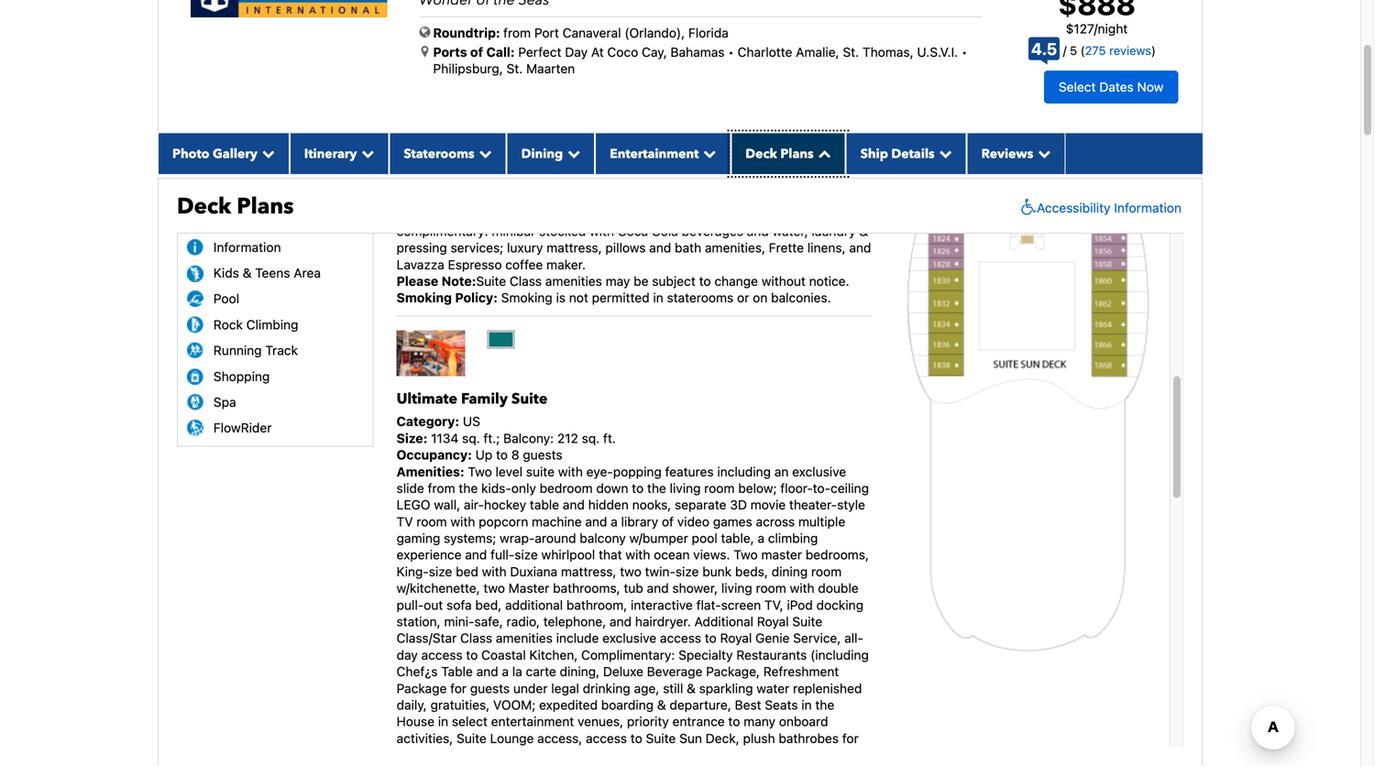 Task type: vqa. For each thing, say whether or not it's contained in the screenshot.
Booking.com Home IMAGE
no



Task type: locate. For each thing, give the bounding box(es) containing it.
guests right itinerary dropdown button
[[397, 157, 436, 172]]

class up staterooms
[[397, 107, 429, 122]]

complimentary: up dining
[[512, 124, 606, 139]]

balcony inside the two level suite with eye-popping features including an exclusive slide from the kids-only bedroom down to the living room below; floor-to-ceiling lego wall, air-hockey table and hidden nooks, separate 3d movie theater-style tv room with popcorn machine and a library of video games across multiple gaming systems; wrap-around balcony w/bumper pool table, a climbing experience and full-size whirlpool that with ocean views. two master bedrooms, king-size bed with duxiana mattress, two twin-size bunk beds, dining room w/kitchenette, two master bathrooms, tub and shower, living room with double pull-out sofa bed, additional bathroom, interactive flat-screen tv, ipod docking station, mini-safe, radio, telephone, and hairdryer. additional royal suite class/star class amenities include exclusive access to royal genie service, all- day access to coastal kitchen, complimentary: specialty restaurants (including chef¿s table and a la carte dining, deluxe beverage package, refreshment package for guests under legal drinking age, still & sparkling water replenished daily, gratuities, voom; expedited boarding & departure, best seats in the house in select entertainment venues, priority entrance to many onboard activities, suite lounge access, access to suite sun deck, plush bathrobes for use onboard, complimentary: minibar stocked with coca cola beverages and water, laundry & pressing services; luxury mattress, pillows a
[[580, 531, 626, 546]]

a down additional
[[502, 664, 509, 679]]

0 vertical spatial whirlpool
[[397, 73, 450, 89]]

that down beds
[[397, 57, 420, 72]]

amenities up not
[[545, 274, 602, 289]]

complimentary: inside the two level suite with eye-popping features including an exclusive slide from the kids-only bedroom down to the living room below; floor-to-ceiling lego wall, air-hockey table and hidden nooks, separate 3d movie theater-style tv room with popcorn machine and a library of video games across multiple gaming systems; wrap-around balcony w/bumper pool table, a climbing experience and full-size whirlpool that with ocean views. two master bedrooms, king-size bed with duxiana mattress, two twin-size bunk beds, dining room w/kitchenette, two master bathrooms, tub and shower, living room with double pull-out sofa bed, additional bathroom, interactive flat-screen tv, ipod docking station, mini-safe, radio, telephone, and hairdryer. additional royal suite class/star class amenities include exclusive access to royal genie service, all- day access to coastal kitchen, complimentary: specialty restaurants (including chef¿s table and a la carte dining, deluxe beverage package, refreshment package for guests under legal drinking age, still & sparkling water replenished daily, gratuities, voom; expedited boarding & departure, best seats in the house in select entertainment venues, priority entrance to many onboard activities, suite lounge access, access to suite sun deck, plush bathrobes for use onboard, complimentary: minibar stocked with coca cola beverages and water, laundry & pressing services; luxury mattress, pillows a
[[478, 748, 569, 763]]

access
[[596, 107, 638, 122], [825, 107, 866, 122], [492, 207, 534, 222], [660, 631, 701, 646], [421, 648, 463, 663], [586, 731, 627, 746]]

gallery
[[213, 145, 257, 163]]

bidet
[[422, 23, 452, 39]]

include down bathroom, at bottom left
[[556, 631, 599, 646]]

chevron down image inside 'entertainment' dropdown button
[[699, 147, 716, 160]]

1 horizontal spatial that
[[429, 40, 453, 55]]

entertainment
[[436, 190, 519, 205], [491, 714, 574, 729]]

bath
[[675, 240, 701, 255]]

1 horizontal spatial pressing
[[496, 764, 546, 766]]

0 vertical spatial radio,
[[459, 90, 492, 105]]

0 vertical spatial departure,
[[636, 174, 697, 189]]

from up wall,
[[428, 481, 455, 496]]

1 vertical spatial boarding
[[601, 698, 654, 713]]

0 horizontal spatial class
[[397, 107, 429, 122]]

notice.
[[809, 274, 849, 289]]

0 vertical spatial boarding
[[567, 174, 620, 189]]

0 vertical spatial bedroom
[[810, 0, 863, 5]]

frette
[[769, 240, 804, 255]]

1 vertical spatial plans
[[237, 191, 294, 222]]

additional inside the two level suite with eye-popping features including an exclusive slide from the kids-only bedroom down to the living room below; floor-to-ceiling lego wall, air-hockey table and hidden nooks, separate 3d movie theater-style tv room with popcorn machine and a library of video games across multiple gaming systems; wrap-around balcony w/bumper pool table, a climbing experience and full-size whirlpool that with ocean views. two master bedrooms, king-size bed with duxiana mattress, two twin-size bunk beds, dining room w/kitchenette, two master bathrooms, tub and shower, living room with double pull-out sofa bed, additional bathroom, interactive flat-screen tv, ipod docking station, mini-safe, radio, telephone, and hairdryer. additional royal suite class/star class amenities include exclusive access to royal genie service, all- day access to coastal kitchen, complimentary: specialty restaurants (including chef¿s table and a la carte dining, deluxe beverage package, refreshment package for guests under legal drinking age, still & sparkling water replenished daily, gratuities, voom; expedited boarding & departure, best seats in the house in select entertainment venues, priority entrance to many onboard activities, suite lounge access, access to suite sun deck, plush bathrobes for use onboard, complimentary: minibar stocked with coca cola beverages and water, laundry & pressing services; luxury mattress, pillows a
[[694, 614, 753, 629]]

whirlpool inside two-decks-high stateroom with panoramic views, master bedroom has a king size bed with duxiana mattress; bathroom with tub, shower, two sinks and bidet and a closet. on main level, second bedroom with closet and two twin beds that convert to royal king; dining area with dry bar, living room with sofa that converts to double bed; bathroom with shower. private balcony with whirlpool and dining area; an interactive flat-screen tv, ipod docking station, mini-safe, radio, telephone, and hairdryer. additional royal suite class/star class amenities include exclusive access to royal genie service, all-day access to coastal kitchen, complimentary: specialty restaurants (including chef¿s table and a la carte dining, deluxe beverage package, refreshment package for guests under legal drinking age, still & sparkling water replenished daily, gratuities, voom; expedited boarding & departure, best seats in the house in select entertainment venues, priority entrance to many onboard activities, suite lounge access, access to suite sun deck, plush bathrobes for use onboard, complimentary: minibar stocked with coca cola beverages and water, laundry & pressing services; luxury mattress, pillows and bath amenities, frette linens, and lavazza espresso coffee maker. please note: suite class amenities may be subject to change without notice. smoking policy: smoking is not permitted in staterooms or on balconies.
[[397, 73, 450, 89]]

1 horizontal spatial sparkling
[[699, 681, 753, 696]]

(including inside two-decks-high stateroom with panoramic views, master bedroom has a king size bed with duxiana mattress; bathroom with tub, shower, two sinks and bidet and a closet. on main level, second bedroom with closet and two twin beds that convert to royal king; dining area with dry bar, living room with sofa that converts to double bed; bathroom with shower. private balcony with whirlpool and dining area; an interactive flat-screen tv, ipod docking station, mini-safe, radio, telephone, and hairdryer. additional royal suite class/star class amenities include exclusive access to royal genie service, all-day access to coastal kitchen, complimentary: specialty restaurants (including chef¿s table and a la carte dining, deluxe beverage package, refreshment package for guests under legal drinking age, still & sparkling water replenished daily, gratuities, voom; expedited boarding & departure, best seats in the house in select entertainment venues, priority entrance to many onboard activities, suite lounge access, access to suite sun deck, plush bathrobes for use onboard, complimentary: minibar stocked with coca cola beverages and water, laundry & pressing services; luxury mattress, pillows and bath amenities, frette linens, and lavazza espresso coffee maker. please note: suite class amenities may be subject to change without notice. smoking policy: smoking is not permitted in staterooms or on balconies.
[[741, 124, 799, 139]]

wheelchair image
[[1017, 198, 1037, 217]]

of up w/bumper
[[662, 514, 674, 529]]

staterooms
[[667, 290, 734, 305]]

of
[[470, 44, 483, 60], [662, 514, 674, 529]]

that right map marker icon on the left top of the page
[[429, 40, 453, 55]]

include
[[492, 107, 535, 122], [556, 631, 599, 646]]

mini- down map marker icon on the left top of the page
[[397, 90, 427, 105]]

tv, down the beds,
[[764, 598, 783, 613]]

0 vertical spatial pressing
[[397, 240, 447, 255]]

still inside two-decks-high stateroom with panoramic views, master bedroom has a king size bed with duxiana mattress; bathroom with tub, shower, two sinks and bidet and a closet. on main level, second bedroom with closet and two twin beds that convert to royal king; dining area with dry bar, living room with sofa that converts to double bed; bathroom with shower. private balcony with whirlpool and dining area; an interactive flat-screen tv, ipod docking station, mini-safe, radio, telephone, and hairdryer. additional royal suite class/star class amenities include exclusive access to royal genie service, all-day access to coastal kitchen, complimentary: specialty restaurants (including chef¿s table and a la carte dining, deluxe beverage package, refreshment package for guests under legal drinking age, still & sparkling water replenished daily, gratuities, voom; expedited boarding & departure, best seats in the house in select entertainment venues, priority entrance to many onboard activities, suite lounge access, access to suite sun deck, plush bathrobes for use onboard, complimentary: minibar stocked with coca cola beverages and water, laundry & pressing services; luxury mattress, pillows and bath amenities, frette linens, and lavazza espresso coffee maker. please note: suite class amenities may be subject to change without notice. smoking policy: smoking is not permitted in staterooms or on balconies.
[[589, 157, 610, 172]]

tv, inside the two level suite with eye-popping features including an exclusive slide from the kids-only bedroom down to the living room below; floor-to-ceiling lego wall, air-hockey table and hidden nooks, separate 3d movie theater-style tv room with popcorn machine and a library of video games across multiple gaming systems; wrap-around balcony w/bumper pool table, a climbing experience and full-size whirlpool that with ocean views. two master bedrooms, king-size bed with duxiana mattress, two twin-size bunk beds, dining room w/kitchenette, two master bathrooms, tub and shower, living room with double pull-out sofa bed, additional bathroom, interactive flat-screen tv, ipod docking station, mini-safe, radio, telephone, and hairdryer. additional royal suite class/star class amenities include exclusive access to royal genie service, all- day access to coastal kitchen, complimentary: specialty restaurants (including chef¿s table and a la carte dining, deluxe beverage package, refreshment package for guests under legal drinking age, still & sparkling water replenished daily, gratuities, voom; expedited boarding & departure, best seats in the house in select entertainment venues, priority entrance to many onboard activities, suite lounge access, access to suite sun deck, plush bathrobes for use onboard, complimentary: minibar stocked with coca cola beverages and water, laundry & pressing services; luxury mattress, pillows a
[[764, 598, 783, 613]]

minibar
[[492, 224, 536, 239], [573, 748, 617, 763]]

deck left chevron up image
[[746, 145, 777, 163]]

• right u.s.v.i.
[[962, 44, 967, 60]]

below;
[[738, 481, 777, 496]]

drinking down bathroom, at bottom left
[[583, 681, 630, 696]]

1 vertical spatial priority
[[627, 714, 669, 729]]

call:
[[486, 44, 515, 60]]

0 horizontal spatial sun
[[586, 207, 609, 222]]

1 horizontal spatial luxury
[[606, 764, 642, 766]]

mini- inside two-decks-high stateroom with panoramic views, master bedroom has a king size bed with duxiana mattress; bathroom with tub, shower, two sinks and bidet and a closet. on main level, second bedroom with closet and two twin beds that convert to royal king; dining area with dry bar, living room with sofa that converts to double bed; bathroom with shower. private balcony with whirlpool and dining area; an interactive flat-screen tv, ipod docking station, mini-safe, radio, telephone, and hairdryer. additional royal suite class/star class amenities include exclusive access to royal genie service, all-day access to coastal kitchen, complimentary: specialty restaurants (including chef¿s table and a la carte dining, deluxe beverage package, refreshment package for guests under legal drinking age, still & sparkling water replenished daily, gratuities, voom; expedited boarding & departure, best seats in the house in select entertainment venues, priority entrance to many onboard activities, suite lounge access, access to suite sun deck, plush bathrobes for use onboard, complimentary: minibar stocked with coca cola beverages and water, laundry & pressing services; luxury mattress, pillows and bath amenities, frette linens, and lavazza espresso coffee maker. please note: suite class amenities may be subject to change without notice. smoking policy: smoking is not permitted in staterooms or on balconies.
[[397, 90, 427, 105]]

3 chevron down image from the left
[[563, 147, 580, 160]]

room
[[769, 40, 799, 55], [704, 481, 735, 496], [417, 514, 447, 529], [811, 564, 842, 579], [756, 581, 786, 596]]

itinerary button
[[290, 133, 389, 174]]

bathroom
[[652, 7, 709, 22], [567, 57, 624, 72]]

to
[[504, 40, 516, 55], [478, 57, 490, 72], [641, 107, 653, 122], [397, 124, 408, 139], [673, 190, 685, 205], [537, 207, 549, 222], [699, 274, 711, 289], [496, 447, 508, 463], [632, 481, 644, 496], [705, 631, 717, 646], [466, 648, 478, 663], [728, 714, 740, 729], [631, 731, 642, 746]]

8
[[511, 447, 519, 463]]

guests up suite
[[523, 447, 563, 463]]

0 horizontal spatial sofa
[[447, 598, 472, 613]]

access, inside two-decks-high stateroom with panoramic views, master bedroom has a king size bed with duxiana mattress; bathroom with tub, shower, two sinks and bidet and a closet. on main level, second bedroom with closet and two twin beds that convert to royal king; dining area with dry bar, living room with sofa that converts to double bed; bathroom with shower. private balcony with whirlpool and dining area; an interactive flat-screen tv, ipod docking station, mini-safe, radio, telephone, and hairdryer. additional royal suite class/star class amenities include exclusive access to royal genie service, all-day access to coastal kitchen, complimentary: specialty restaurants (including chef¿s table and a la carte dining, deluxe beverage package, refreshment package for guests under legal drinking age, still & sparkling water replenished daily, gratuities, voom; expedited boarding & departure, best seats in the house in select entertainment venues, priority entrance to many onboard activities, suite lounge access, access to suite sun deck, plush bathrobes for use onboard, complimentary: minibar stocked with coca cola beverages and water, laundry & pressing services; luxury mattress, pillows and bath amenities, frette linens, and lavazza espresso coffee maker. please note: suite class amenities may be subject to change without notice. smoking policy: smoking is not permitted in staterooms or on balconies.
[[444, 207, 489, 222]]

an down bed;
[[552, 73, 566, 89]]

la down additional
[[512, 664, 522, 679]]

0 vertical spatial pillows
[[605, 240, 646, 255]]

movie
[[750, 497, 786, 513]]

two
[[468, 464, 492, 479], [734, 547, 758, 563]]

sofa right out
[[447, 598, 472, 613]]

table right itinerary dropdown button
[[397, 140, 428, 155]]

voom; inside two-decks-high stateroom with panoramic views, master bedroom has a king size bed with duxiana mattress; bathroom with tub, shower, two sinks and bidet and a closet. on main level, second bedroom with closet and two twin beds that convert to royal king; dining area with dry bar, living room with sofa that converts to double bed; bathroom with shower. private balcony with whirlpool and dining area; an interactive flat-screen tv, ipod docking station, mini-safe, radio, telephone, and hairdryer. additional royal suite class/star class amenities include exclusive access to royal genie service, all-day access to coastal kitchen, complimentary: specialty restaurants (including chef¿s table and a la carte dining, deluxe beverage package, refreshment package for guests under legal drinking age, still & sparkling water replenished daily, gratuities, voom; expedited boarding & departure, best seats in the house in select entertainment venues, priority entrance to many onboard activities, suite lounge access, access to suite sun deck, plush bathrobes for use onboard, complimentary: minibar stocked with coca cola beverages and water, laundry & pressing services; luxury mattress, pillows and bath amenities, frette linens, and lavazza espresso coffee maker. please note: suite class amenities may be subject to change without notice. smoking policy: smoking is not permitted in staterooms or on balconies.
[[459, 174, 502, 189]]

lounge inside the two level suite with eye-popping features including an exclusive slide from the kids-only bedroom down to the living room below; floor-to-ceiling lego wall, air-hockey table and hidden nooks, separate 3d movie theater-style tv room with popcorn machine and a library of video games across multiple gaming systems; wrap-around balcony w/bumper pool table, a climbing experience and full-size whirlpool that with ocean views. two master bedrooms, king-size bed with duxiana mattress, two twin-size bunk beds, dining room w/kitchenette, two master bathrooms, tub and shower, living room with double pull-out sofa bed, additional bathroom, interactive flat-screen tv, ipod docking station, mini-safe, radio, telephone, and hairdryer. additional royal suite class/star class amenities include exclusive access to royal genie service, all- day access to coastal kitchen, complimentary: specialty restaurants (including chef¿s table and a la carte dining, deluxe beverage package, refreshment package for guests under legal drinking age, still & sparkling water replenished daily, gratuities, voom; expedited boarding & departure, best seats in the house in select entertainment venues, priority entrance to many onboard activities, suite lounge access, access to suite sun deck, plush bathrobes for use onboard, complimentary: minibar stocked with coca cola beverages and water, laundry & pressing services; luxury mattress, pillows a
[[490, 731, 534, 746]]

service, down bedrooms,
[[793, 631, 841, 646]]

1 vertical spatial cola
[[733, 748, 759, 763]]

0 vertical spatial expedited
[[505, 174, 564, 189]]

room down closet
[[769, 40, 799, 55]]

day up chevron up image
[[800, 107, 821, 122]]

flat- inside the two level suite with eye-popping features including an exclusive slide from the kids-only bedroom down to the living room below; floor-to-ceiling lego wall, air-hockey table and hidden nooks, separate 3d movie theater-style tv room with popcorn machine and a library of video games across multiple gaming systems; wrap-around balcony w/bumper pool table, a climbing experience and full-size whirlpool that with ocean views. two master bedrooms, king-size bed with duxiana mattress, two twin-size bunk beds, dining room w/kitchenette, two master bathrooms, tub and shower, living room with double pull-out sofa bed, additional bathroom, interactive flat-screen tv, ipod docking station, mini-safe, radio, telephone, and hairdryer. additional royal suite class/star class amenities include exclusive access to royal genie service, all- day access to coastal kitchen, complimentary: specialty restaurants (including chef¿s table and a la carte dining, deluxe beverage package, refreshment package for guests under legal drinking age, still & sparkling water replenished daily, gratuities, voom; expedited boarding & departure, best seats in the house in select entertainment venues, priority entrance to many onboard activities, suite lounge access, access to suite sun deck, plush bathrobes for use onboard, complimentary: minibar stocked with coca cola beverages and water, laundry & pressing services; luxury mattress, pillows a
[[696, 598, 721, 613]]

0 horizontal spatial bathrobes
[[685, 207, 745, 222]]

1 horizontal spatial house
[[804, 174, 842, 189]]

0 vertical spatial laundry
[[812, 224, 856, 239]]

master down climbing
[[761, 547, 802, 563]]

plush
[[649, 207, 682, 222], [743, 731, 775, 746]]

u.s.v.i.
[[917, 44, 958, 60]]

1 horizontal spatial shower,
[[768, 7, 813, 22]]

coca
[[618, 224, 648, 239], [699, 748, 729, 763]]

/ left 5
[[1063, 44, 1067, 57]]

pressing
[[397, 240, 447, 255], [496, 764, 546, 766]]

0 horizontal spatial ipod
[[726, 73, 752, 89]]

amenities up staterooms dropdown button
[[432, 107, 489, 122]]

seats
[[731, 174, 764, 189], [765, 698, 798, 713]]

systems;
[[444, 531, 496, 546]]

0 horizontal spatial lounge
[[397, 207, 440, 222]]

size
[[461, 7, 485, 22], [514, 547, 538, 563], [429, 564, 452, 579], [676, 564, 699, 579]]

ipod down 'private'
[[726, 73, 752, 89]]

la inside two-decks-high stateroom with panoramic views, master bedroom has a king size bed with duxiana mattress; bathroom with tub, shower, two sinks and bidet and a closet. on main level, second bedroom with closet and two twin beds that convert to royal king; dining area with dry bar, living room with sofa that converts to double bed; bathroom with shower. private balcony with whirlpool and dining area; an interactive flat-screen tv, ipod docking station, mini-safe, radio, telephone, and hairdryer. additional royal suite class/star class amenities include exclusive access to royal genie service, all-day access to coastal kitchen, complimentary: specialty restaurants (including chef¿s table and a la carte dining, deluxe beverage package, refreshment package for guests under legal drinking age, still & sparkling water replenished daily, gratuities, voom; expedited boarding & departure, best seats in the house in select entertainment venues, priority entrance to many onboard activities, suite lounge access, access to suite sun deck, plush bathrobes for use onboard, complimentary: minibar stocked with coca cola beverages and water, laundry & pressing services; luxury mattress, pillows and bath amenities, frette linens, and lavazza espresso coffee maker. please note: suite class amenities may be subject to change without notice. smoking policy: smoking is not permitted in staterooms or on balconies.
[[468, 140, 478, 155]]

st. down 'twin'
[[843, 44, 859, 60]]

0 vertical spatial water
[[683, 157, 716, 172]]

from up call:
[[503, 25, 531, 40]]

chevron down image inside "dining" dropdown button
[[563, 147, 580, 160]]

chevron down image up wheelchair icon
[[1033, 147, 1051, 160]]

whirlpool inside the two level suite with eye-popping features including an exclusive slide from the kids-only bedroom down to the living room below; floor-to-ceiling lego wall, air-hockey table and hidden nooks, separate 3d movie theater-style tv room with popcorn machine and a library of video games across multiple gaming systems; wrap-around balcony w/bumper pool table, a climbing experience and full-size whirlpool that with ocean views. two master bedrooms, king-size bed with duxiana mattress, two twin-size bunk beds, dining room w/kitchenette, two master bathrooms, tub and shower, living room with double pull-out sofa bed, additional bathroom, interactive flat-screen tv, ipod docking station, mini-safe, radio, telephone, and hairdryer. additional royal suite class/star class amenities include exclusive access to royal genie service, all- day access to coastal kitchen, complimentary: specialty restaurants (including chef¿s table and a la carte dining, deluxe beverage package, refreshment package for guests under legal drinking age, still & sparkling water replenished daily, gratuities, voom; expedited boarding & departure, best seats in the house in select entertainment venues, priority entrance to many onboard activities, suite lounge access, access to suite sun deck, plush bathrobes for use onboard, complimentary: minibar stocked with coca cola beverages and water, laundry & pressing services; luxury mattress, pillows a
[[541, 547, 595, 563]]

double inside two-decks-high stateroom with panoramic views, master bedroom has a king size bed with duxiana mattress; bathroom with tub, shower, two sinks and bidet and a closet. on main level, second bedroom with closet and two twin beds that convert to royal king; dining area with dry bar, living room with sofa that converts to double bed; bathroom with shower. private balcony with whirlpool and dining area; an interactive flat-screen tv, ipod docking station, mini-safe, radio, telephone, and hairdryer. additional royal suite class/star class amenities include exclusive access to royal genie service, all-day access to coastal kitchen, complimentary: specialty restaurants (including chef¿s table and a la carte dining, deluxe beverage package, refreshment package for guests under legal drinking age, still & sparkling water replenished daily, gratuities, voom; expedited boarding & departure, best seats in the house in select entertainment venues, priority entrance to many onboard activities, suite lounge access, access to suite sun deck, plush bathrobes for use onboard, complimentary: minibar stocked with coca cola beverages and water, laundry & pressing services; luxury mattress, pillows and bath amenities, frette linens, and lavazza espresso coffee maker. please note: suite class amenities may be subject to change without notice. smoking policy: smoking is not permitted in staterooms or on balconies.
[[493, 57, 534, 72]]

stocked
[[539, 224, 586, 239], [620, 748, 667, 763]]

1 vertical spatial deck plans
[[177, 191, 294, 222]]

sq. down us
[[462, 431, 480, 446]]

service, up 'deck plans' 'dropdown button'
[[729, 107, 777, 122]]

chevron down image
[[357, 147, 374, 160], [935, 147, 952, 160], [1033, 147, 1051, 160]]

an up floor-
[[774, 464, 789, 479]]

0 vertical spatial lounge
[[397, 207, 440, 222]]

hairdryer. down 'coco' at left
[[588, 90, 643, 105]]

package, inside the two level suite with eye-popping features including an exclusive slide from the kids-only bedroom down to the living room below; floor-to-ceiling lego wall, air-hockey table and hidden nooks, separate 3d movie theater-style tv room with popcorn machine and a library of video games across multiple gaming systems; wrap-around balcony w/bumper pool table, a climbing experience and full-size whirlpool that with ocean views. two master bedrooms, king-size bed with duxiana mattress, two twin-size bunk beds, dining room w/kitchenette, two master bathrooms, tub and shower, living room with double pull-out sofa bed, additional bathroom, interactive flat-screen tv, ipod docking station, mini-safe, radio, telephone, and hairdryer. additional royal suite class/star class amenities include exclusive access to royal genie service, all- day access to coastal kitchen, complimentary: specialty restaurants (including chef¿s table and a la carte dining, deluxe beverage package, refreshment package for guests under legal drinking age, still & sparkling water replenished daily, gratuities, voom; expedited boarding & departure, best seats in the house in select entertainment venues, priority entrance to many onboard activities, suite lounge access, access to suite sun deck, plush bathrobes for use onboard, complimentary: minibar stocked with coca cola beverages and water, laundry & pressing services; luxury mattress, pillows a
[[706, 664, 760, 679]]

legal inside two-decks-high stateroom with panoramic views, master bedroom has a king size bed with duxiana mattress; bathroom with tub, shower, two sinks and bidet and a closet. on main level, second bedroom with closet and two twin beds that convert to royal king; dining area with dry bar, living room with sofa that converts to double bed; bathroom with shower. private balcony with whirlpool and dining area; an interactive flat-screen tv, ipod docking station, mini-safe, radio, telephone, and hairdryer. additional royal suite class/star class amenities include exclusive access to royal genie service, all-day access to coastal kitchen, complimentary: specialty restaurants (including chef¿s table and a la carte dining, deluxe beverage package, refreshment package for guests under legal drinking age, still & sparkling water replenished daily, gratuities, voom; expedited boarding & departure, best seats in the house in select entertainment venues, priority entrance to many onboard activities, suite lounge access, access to suite sun deck, plush bathrobes for use onboard, complimentary: minibar stocked with coca cola beverages and water, laundry & pressing services; luxury mattress, pillows and bath amenities, frette linens, and lavazza espresso coffee maker. please note: suite class amenities may be subject to change without notice. smoking policy: smoking is not permitted in staterooms or on balconies.
[[478, 157, 506, 172]]

0 horizontal spatial still
[[589, 157, 610, 172]]

1 vertical spatial luxury
[[606, 764, 642, 766]]

specialty up entertainment
[[609, 124, 663, 139]]

table
[[397, 140, 428, 155], [441, 664, 473, 679]]

track
[[265, 343, 298, 358]]

restaurants inside the two level suite with eye-popping features including an exclusive slide from the kids-only bedroom down to the living room below; floor-to-ceiling lego wall, air-hockey table and hidden nooks, separate 3d movie theater-style tv room with popcorn machine and a library of video games across multiple gaming systems; wrap-around balcony w/bumper pool table, a climbing experience and full-size whirlpool that with ocean views. two master bedrooms, king-size bed with duxiana mattress, two twin-size bunk beds, dining room w/kitchenette, two master bathrooms, tub and shower, living room with double pull-out sofa bed, additional bathroom, interactive flat-screen tv, ipod docking station, mini-safe, radio, telephone, and hairdryer. additional royal suite class/star class amenities include exclusive access to royal genie service, all- day access to coastal kitchen, complimentary: specialty restaurants (including chef¿s table and a la carte dining, deluxe beverage package, refreshment package for guests under legal drinking age, still & sparkling water replenished daily, gratuities, voom; expedited boarding & departure, best seats in the house in select entertainment venues, priority entrance to many onboard activities, suite lounge access, access to suite sun deck, plush bathrobes for use onboard, complimentary: minibar stocked with coca cola beverages and water, laundry & pressing services; luxury mattress, pillows a
[[736, 648, 807, 663]]

activities, inside the two level suite with eye-popping features including an exclusive slide from the kids-only bedroom down to the living room below; floor-to-ceiling lego wall, air-hockey table and hidden nooks, separate 3d movie theater-style tv room with popcorn machine and a library of video games across multiple gaming systems; wrap-around balcony w/bumper pool table, a climbing experience and full-size whirlpool that with ocean views. two master bedrooms, king-size bed with duxiana mattress, two twin-size bunk beds, dining room w/kitchenette, two master bathrooms, tub and shower, living room with double pull-out sofa bed, additional bathroom, interactive flat-screen tv, ipod docking station, mini-safe, radio, telephone, and hairdryer. additional royal suite class/star class amenities include exclusive access to royal genie service, all- day access to coastal kitchen, complimentary: specialty restaurants (including chef¿s table and a la carte dining, deluxe beverage package, refreshment package for guests under legal drinking age, still & sparkling water replenished daily, gratuities, voom; expedited boarding & departure, best seats in the house in select entertainment venues, priority entrance to many onboard activities, suite lounge access, access to suite sun deck, plush bathrobes for use onboard, complimentary: minibar stocked with coca cola beverages and water, laundry & pressing services; luxury mattress, pillows a
[[397, 731, 453, 746]]

1 vertical spatial stocked
[[620, 748, 667, 763]]

stocked inside the two level suite with eye-popping features including an exclusive slide from the kids-only bedroom down to the living room below; floor-to-ceiling lego wall, air-hockey table and hidden nooks, separate 3d movie theater-style tv room with popcorn machine and a library of video games across multiple gaming systems; wrap-around balcony w/bumper pool table, a climbing experience and full-size whirlpool that with ocean views. two master bedrooms, king-size bed with duxiana mattress, two twin-size bunk beds, dining room w/kitchenette, two master bathrooms, tub and shower, living room with double pull-out sofa bed, additional bathroom, interactive flat-screen tv, ipod docking station, mini-safe, radio, telephone, and hairdryer. additional royal suite class/star class amenities include exclusive access to royal genie service, all- day access to coastal kitchen, complimentary: specialty restaurants (including chef¿s table and a la carte dining, deluxe beverage package, refreshment package for guests under legal drinking age, still & sparkling water replenished daily, gratuities, voom; expedited boarding & departure, best seats in the house in select entertainment venues, priority entrance to many onboard activities, suite lounge access, access to suite sun deck, plush bathrobes for use onboard, complimentary: minibar stocked with coca cola beverages and water, laundry & pressing services; luxury mattress, pillows a
[[620, 748, 667, 763]]

to inside category: us size: 1134 sq. ft.; balcony: 212 sq. ft. occupancy: up to 8 guests amenities:
[[496, 447, 508, 463]]

that up the bathrooms,
[[599, 547, 622, 563]]

dining button
[[507, 133, 595, 174]]

1 vertical spatial onboard
[[779, 714, 828, 729]]

plush inside the two level suite with eye-popping features including an exclusive slide from the kids-only bedroom down to the living room below; floor-to-ceiling lego wall, air-hockey table and hidden nooks, separate 3d movie theater-style tv room with popcorn machine and a library of video games across multiple gaming systems; wrap-around balcony w/bumper pool table, a climbing experience and full-size whirlpool that with ocean views. two master bedrooms, king-size bed with duxiana mattress, two twin-size bunk beds, dining room w/kitchenette, two master bathrooms, tub and shower, living room with double pull-out sofa bed, additional bathroom, interactive flat-screen tv, ipod docking station, mini-safe, radio, telephone, and hairdryer. additional royal suite class/star class amenities include exclusive access to royal genie service, all- day access to coastal kitchen, complimentary: specialty restaurants (including chef¿s table and a la carte dining, deluxe beverage package, refreshment package for guests under legal drinking age, still & sparkling water replenished daily, gratuities, voom; expedited boarding & departure, best seats in the house in select entertainment venues, priority entrance to many onboard activities, suite lounge access, access to suite sun deck, plush bathrobes for use onboard, complimentary: minibar stocked with coca cola beverages and water, laundry & pressing services; luxury mattress, pillows a
[[743, 731, 775, 746]]

balconies.
[[771, 290, 831, 305]]

ipod down bedrooms,
[[787, 598, 813, 613]]

day
[[565, 44, 588, 60]]

balcony down closet
[[750, 57, 796, 72]]

1 chevron down image from the left
[[357, 147, 374, 160]]

sparkling inside two-decks-high stateroom with panoramic views, master bedroom has a king size bed with duxiana mattress; bathroom with tub, shower, two sinks and bidet and a closet. on main level, second bedroom with closet and two twin beds that convert to royal king; dining area with dry bar, living room with sofa that converts to double bed; bathroom with shower. private balcony with whirlpool and dining area; an interactive flat-screen tv, ipod docking station, mini-safe, radio, telephone, and hairdryer. additional royal suite class/star class amenities include exclusive access to royal genie service, all-day access to coastal kitchen, complimentary: specialty restaurants (including chef¿s table and a la carte dining, deluxe beverage package, refreshment package for guests under legal drinking age, still & sparkling water replenished daily, gratuities, voom; expedited boarding & departure, best seats in the house in select entertainment venues, priority entrance to many onboard activities, suite lounge access, access to suite sun deck, plush bathrobes for use onboard, complimentary: minibar stocked with coca cola beverages and water, laundry & pressing services; luxury mattress, pillows and bath amenities, frette linens, and lavazza espresso coffee maker. please note: suite class amenities may be subject to change without notice. smoking policy: smoking is not permitted in staterooms or on balconies.
[[626, 157, 680, 172]]

package left the 'ship'
[[798, 140, 848, 155]]

restaurants inside two-decks-high stateroom with panoramic views, master bedroom has a king size bed with duxiana mattress; bathroom with tub, shower, two sinks and bidet and a closet. on main level, second bedroom with closet and two twin beds that convert to royal king; dining area with dry bar, living room with sofa that converts to double bed; bathroom with shower. private balcony with whirlpool and dining area; an interactive flat-screen tv, ipod docking station, mini-safe, radio, telephone, and hairdryer. additional royal suite class/star class amenities include exclusive access to royal genie service, all-day access to coastal kitchen, complimentary: specialty restaurants (including chef¿s table and a la carte dining, deluxe beverage package, refreshment package for guests under legal drinking age, still & sparkling water replenished daily, gratuities, voom; expedited boarding & departure, best seats in the house in select entertainment venues, priority entrance to many onboard activities, suite lounge access, access to suite sun deck, plush bathrobes for use onboard, complimentary: minibar stocked with coca cola beverages and water, laundry & pressing services; luxury mattress, pillows and bath amenities, frette linens, and lavazza espresso coffee maker. please note: suite class amenities may be subject to change without notice. smoking policy: smoking is not permitted in staterooms or on balconies.
[[667, 124, 737, 139]]

living down features
[[670, 481, 701, 496]]

minibar inside the two level suite with eye-popping features including an exclusive slide from the kids-only bedroom down to the living room below; floor-to-ceiling lego wall, air-hockey table and hidden nooks, separate 3d movie theater-style tv room with popcorn machine and a library of video games across multiple gaming systems; wrap-around balcony w/bumper pool table, a climbing experience and full-size whirlpool that with ocean views. two master bedrooms, king-size bed with duxiana mattress, two twin-size bunk beds, dining room w/kitchenette, two master bathrooms, tub and shower, living room with double pull-out sofa bed, additional bathroom, interactive flat-screen tv, ipod docking station, mini-safe, radio, telephone, and hairdryer. additional royal suite class/star class amenities include exclusive access to royal genie service, all- day access to coastal kitchen, complimentary: specialty restaurants (including chef¿s table and a la carte dining, deluxe beverage package, refreshment package for guests under legal drinking age, still & sparkling water replenished daily, gratuities, voom; expedited boarding & departure, best seats in the house in select entertainment venues, priority entrance to many onboard activities, suite lounge access, access to suite sun deck, plush bathrobes for use onboard, complimentary: minibar stocked with coca cola beverages and water, laundry & pressing services; luxury mattress, pillows a
[[573, 748, 617, 763]]

deluxe left entertainment
[[558, 140, 599, 155]]

entertainment inside two-decks-high stateroom with panoramic views, master bedroom has a king size bed with duxiana mattress; bathroom with tub, shower, two sinks and bidet and a closet. on main level, second bedroom with closet and two twin beds that convert to royal king; dining area with dry bar, living room with sofa that converts to double bed; bathroom with shower. private balcony with whirlpool and dining area; an interactive flat-screen tv, ipod docking station, mini-safe, radio, telephone, and hairdryer. additional royal suite class/star class amenities include exclusive access to royal genie service, all-day access to coastal kitchen, complimentary: specialty restaurants (including chef¿s table and a la carte dining, deluxe beverage package, refreshment package for guests under legal drinking age, still & sparkling water replenished daily, gratuities, voom; expedited boarding & departure, best seats in the house in select entertainment venues, priority entrance to many onboard activities, suite lounge access, access to suite sun deck, plush bathrobes for use onboard, complimentary: minibar stocked with coca cola beverages and water, laundry & pressing services; luxury mattress, pillows and bath amenities, frette linens, and lavazza espresso coffee maker. please note: suite class amenities may be subject to change without notice. smoking policy: smoking is not permitted in staterooms or on balconies.
[[436, 190, 519, 205]]

station, down pull-
[[397, 614, 441, 629]]

0 horizontal spatial drinking
[[509, 157, 557, 172]]

select
[[397, 190, 432, 205], [452, 714, 488, 729]]

1 horizontal spatial beverages
[[763, 748, 824, 763]]

plans left the 'ship'
[[780, 145, 814, 163]]

class down bed,
[[460, 631, 492, 646]]

amenities down additional
[[496, 631, 553, 646]]

table inside the two level suite with eye-popping features including an exclusive slide from the kids-only bedroom down to the living room below; floor-to-ceiling lego wall, air-hockey table and hidden nooks, separate 3d movie theater-style tv room with popcorn machine and a library of video games across multiple gaming systems; wrap-around balcony w/bumper pool table, a climbing experience and full-size whirlpool that with ocean views. two master bedrooms, king-size bed with duxiana mattress, two twin-size bunk beds, dining room w/kitchenette, two master bathrooms, tub and shower, living room with double pull-out sofa bed, additional bathroom, interactive flat-screen tv, ipod docking station, mini-safe, radio, telephone, and hairdryer. additional royal suite class/star class amenities include exclusive access to royal genie service, all- day access to coastal kitchen, complimentary: specialty restaurants (including chef¿s table and a la carte dining, deluxe beverage package, refreshment package for guests under legal drinking age, still & sparkling water replenished daily, gratuities, voom; expedited boarding & departure, best seats in the house in select entertainment venues, priority entrance to many onboard activities, suite lounge access, access to suite sun deck, plush bathrobes for use onboard, complimentary: minibar stocked with coca cola beverages and water, laundry & pressing services; luxury mattress, pillows a
[[441, 664, 473, 679]]

pressing inside two-decks-high stateroom with panoramic views, master bedroom has a king size bed with duxiana mattress; bathroom with tub, shower, two sinks and bidet and a closet. on main level, second bedroom with closet and two twin beds that convert to royal king; dining area with dry bar, living room with sofa that converts to double bed; bathroom with shower. private balcony with whirlpool and dining area; an interactive flat-screen tv, ipod docking station, mini-safe, radio, telephone, and hairdryer. additional royal suite class/star class amenities include exclusive access to royal genie service, all-day access to coastal kitchen, complimentary: specialty restaurants (including chef¿s table and a la carte dining, deluxe beverage package, refreshment package for guests under legal drinking age, still & sparkling water replenished daily, gratuities, voom; expedited boarding & departure, best seats in the house in select entertainment venues, priority entrance to many onboard activities, suite lounge access, access to suite sun deck, plush bathrobes for use onboard, complimentary: minibar stocked with coca cola beverages and water, laundry & pressing services; luxury mattress, pillows and bath amenities, frette linens, and lavazza espresso coffee maker. please note: suite class amenities may be subject to change without notice. smoking policy: smoking is not permitted in staterooms or on balconies.
[[397, 240, 447, 255]]

dining, down bathroom, at bottom left
[[560, 664, 600, 679]]

shower, down bunk
[[672, 581, 718, 596]]

under inside two-decks-high stateroom with panoramic views, master bedroom has a king size bed with duxiana mattress; bathroom with tub, shower, two sinks and bidet and a closet. on main level, second bedroom with closet and two twin beds that convert to royal king; dining area with dry bar, living room with sofa that converts to double bed; bathroom with shower. private balcony with whirlpool and dining area; an interactive flat-screen tv, ipod docking station, mini-safe, radio, telephone, and hairdryer. additional royal suite class/star class amenities include exclusive access to royal genie service, all-day access to coastal kitchen, complimentary: specialty restaurants (including chef¿s table and a la carte dining, deluxe beverage package, refreshment package for guests under legal drinking age, still & sparkling water replenished daily, gratuities, voom; expedited boarding & departure, best seats in the house in select entertainment venues, priority entrance to many onboard activities, suite lounge access, access to suite sun deck, plush bathrobes for use onboard, complimentary: minibar stocked with coca cola beverages and water, laundry & pressing services; luxury mattress, pillows and bath amenities, frette linens, and lavazza espresso coffee maker. please note: suite class amenities may be subject to change without notice. smoking policy: smoking is not permitted in staterooms or on balconies.
[[440, 157, 474, 172]]

/ inside the 4.5 / 5 ( 275 reviews )
[[1063, 44, 1067, 57]]

us
[[463, 414, 480, 429]]

room up gaming
[[417, 514, 447, 529]]

docking inside two-decks-high stateroom with panoramic views, master bedroom has a king size bed with duxiana mattress; bathroom with tub, shower, two sinks and bidet and a closet. on main level, second bedroom with closet and two twin beds that convert to royal king; dining area with dry bar, living room with sofa that converts to double bed; bathroom with shower. private balcony with whirlpool and dining area; an interactive flat-screen tv, ipod docking station, mini-safe, radio, telephone, and hairdryer. additional royal suite class/star class amenities include exclusive access to royal genie service, all-day access to coastal kitchen, complimentary: specialty restaurants (including chef¿s table and a la carte dining, deluxe beverage package, refreshment package for guests under legal drinking age, still & sparkling water replenished daily, gratuities, voom; expedited boarding & departure, best seats in the house in select entertainment venues, priority entrance to many onboard activities, suite lounge access, access to suite sun deck, plush bathrobes for use onboard, complimentary: minibar stocked with coca cola beverages and water, laundry & pressing services; luxury mattress, pillows and bath amenities, frette linens, and lavazza espresso coffee maker. please note: suite class amenities may be subject to change without notice. smoking policy: smoking is not permitted in staterooms or on balconies.
[[755, 73, 802, 89]]

legal down additional
[[551, 681, 579, 696]]

deluxe inside two-decks-high stateroom with panoramic views, master bedroom has a king size bed with duxiana mattress; bathroom with tub, shower, two sinks and bidet and a closet. on main level, second bedroom with closet and two twin beds that convert to royal king; dining area with dry bar, living room with sofa that converts to double bed; bathroom with shower. private balcony with whirlpool and dining area; an interactive flat-screen tv, ipod docking station, mini-safe, radio, telephone, and hairdryer. additional royal suite class/star class amenities include exclusive access to royal genie service, all-day access to coastal kitchen, complimentary: specialty restaurants (including chef¿s table and a la carte dining, deluxe beverage package, refreshment package for guests under legal drinking age, still & sparkling water replenished daily, gratuities, voom; expedited boarding & departure, best seats in the house in select entertainment venues, priority entrance to many onboard activities, suite lounge access, access to suite sun deck, plush bathrobes for use onboard, complimentary: minibar stocked with coca cola beverages and water, laundry & pressing services; luxury mattress, pillows and bath amenities, frette linens, and lavazza espresso coffee maker. please note: suite class amenities may be subject to change without notice. smoking policy: smoking is not permitted in staterooms or on balconies.
[[558, 140, 599, 155]]

entertainment button
[[595, 133, 731, 174]]

a down the philipsburg,
[[457, 140, 464, 155]]

1 vertical spatial beverage
[[647, 664, 703, 679]]

1 vertical spatial that
[[397, 57, 420, 72]]

1 vertical spatial mini-
[[444, 614, 474, 629]]

1 vertical spatial restaurants
[[736, 648, 807, 663]]

1 vertical spatial /
[[1063, 44, 1067, 57]]

genie inside two-decks-high stateroom with panoramic views, master bedroom has a king size bed with duxiana mattress; bathroom with tub, shower, two sinks and bidet and a closet. on main level, second bedroom with closet and two twin beds that convert to royal king; dining area with dry bar, living room with sofa that converts to double bed; bathroom with shower. private balcony with whirlpool and dining area; an interactive flat-screen tv, ipod docking station, mini-safe, radio, telephone, and hairdryer. additional royal suite class/star class amenities include exclusive access to royal genie service, all-day access to coastal kitchen, complimentary: specialty restaurants (including chef¿s table and a la carte dining, deluxe beverage package, refreshment package for guests under legal drinking age, still & sparkling water replenished daily, gratuities, voom; expedited boarding & departure, best seats in the house in select entertainment venues, priority entrance to many onboard activities, suite lounge access, access to suite sun deck, plush bathrobes for use onboard, complimentary: minibar stocked with coca cola beverages and water, laundry & pressing services; luxury mattress, pillows and bath amenities, frette linens, and lavazza espresso coffee maker. please note: suite class amenities may be subject to change without notice. smoking policy: smoking is not permitted in staterooms or on balconies.
[[692, 107, 726, 122]]

st. down call:
[[506, 61, 523, 76]]

1 vertical spatial from
[[428, 481, 455, 496]]

0 vertical spatial plush
[[649, 207, 682, 222]]

4 chevron down image from the left
[[699, 147, 716, 160]]

safe, down bed,
[[474, 614, 503, 629]]

0 vertical spatial day
[[800, 107, 821, 122]]

1 horizontal spatial deck plans
[[746, 145, 814, 163]]

0 vertical spatial deck
[[746, 145, 777, 163]]

0 horizontal spatial dining,
[[515, 140, 555, 155]]

0 vertical spatial entertainment
[[436, 190, 519, 205]]

1 • from the left
[[728, 44, 734, 60]]

carte inside two-decks-high stateroom with panoramic views, master bedroom has a king size bed with duxiana mattress; bathroom with tub, shower, two sinks and bidet and a closet. on main level, second bedroom with closet and two twin beds that convert to royal king; dining area with dry bar, living room with sofa that converts to double bed; bathroom with shower. private balcony with whirlpool and dining area; an interactive flat-screen tv, ipod docking station, mini-safe, radio, telephone, and hairdryer. additional royal suite class/star class amenities include exclusive access to royal genie service, all-day access to coastal kitchen, complimentary: specialty restaurants (including chef¿s table and a la carte dining, deluxe beverage package, refreshment package for guests under legal drinking age, still & sparkling water replenished daily, gratuities, voom; expedited boarding & departure, best seats in the house in select entertainment venues, priority entrance to many onboard activities, suite lounge access, access to suite sun deck, plush bathrobes for use onboard, complimentary: minibar stocked with coca cola beverages and water, laundry & pressing services; luxury mattress, pillows and bath amenities, frette linens, and lavazza espresso coffee maker. please note: suite class amenities may be subject to change without notice. smoking policy: smoking is not permitted in staterooms or on balconies.
[[481, 140, 512, 155]]

1 horizontal spatial safe,
[[474, 614, 503, 629]]

package,
[[661, 140, 715, 155], [706, 664, 760, 679]]

1 vertical spatial water
[[757, 681, 789, 696]]

1 vertical spatial kitchen,
[[529, 648, 578, 663]]

2 horizontal spatial chevron down image
[[1033, 147, 1051, 160]]

exclusive down bathroom, at bottom left
[[602, 631, 657, 646]]

safe, inside the two level suite with eye-popping features including an exclusive slide from the kids-only bedroom down to the living room below; floor-to-ceiling lego wall, air-hockey table and hidden nooks, separate 3d movie theater-style tv room with popcorn machine and a library of video games across multiple gaming systems; wrap-around balcony w/bumper pool table, a climbing experience and full-size whirlpool that with ocean views. two master bedrooms, king-size bed with duxiana mattress, two twin-size bunk beds, dining room w/kitchenette, two master bathrooms, tub and shower, living room with double pull-out sofa bed, additional bathroom, interactive flat-screen tv, ipod docking station, mini-safe, radio, telephone, and hairdryer. additional royal suite class/star class amenities include exclusive access to royal genie service, all- day access to coastal kitchen, complimentary: specialty restaurants (including chef¿s table and a la carte dining, deluxe beverage package, refreshment package for guests under legal drinking age, still & sparkling water replenished daily, gratuities, voom; expedited boarding & departure, best seats in the house in select entertainment venues, priority entrance to many onboard activities, suite lounge access, access to suite sun deck, plush bathrobes for use onboard, complimentary: minibar stocked with coca cola beverages and water, laundry & pressing services; luxury mattress, pillows a
[[474, 614, 503, 629]]

twin
[[843, 23, 868, 39]]

linens,
[[807, 240, 846, 255]]

sq.
[[462, 431, 480, 446], [582, 431, 600, 446]]

chevron down image inside itinerary dropdown button
[[357, 147, 374, 160]]

water,
[[772, 224, 808, 239], [397, 764, 432, 766]]

dining, inside two-decks-high stateroom with panoramic views, master bedroom has a king size bed with duxiana mattress; bathroom with tub, shower, two sinks and bidet and a closet. on main level, second bedroom with closet and two twin beds that convert to royal king; dining area with dry bar, living room with sofa that converts to double bed; bathroom with shower. private balcony with whirlpool and dining area; an interactive flat-screen tv, ipod docking station, mini-safe, radio, telephone, and hairdryer. additional royal suite class/star class amenities include exclusive access to royal genie service, all-day access to coastal kitchen, complimentary: specialty restaurants (including chef¿s table and a la carte dining, deluxe beverage package, refreshment package for guests under legal drinking age, still & sparkling water replenished daily, gratuities, voom; expedited boarding & departure, best seats in the house in select entertainment venues, priority entrance to many onboard activities, suite lounge access, access to suite sun deck, plush bathrobes for use onboard, complimentary: minibar stocked with coca cola beverages and water, laundry & pressing services; luxury mattress, pillows and bath amenities, frette linens, and lavazza espresso coffee maker. please note: suite class amenities may be subject to change without notice. smoking policy: smoking is not permitted in staterooms or on balconies.
[[515, 140, 555, 155]]

/ for $127
[[1094, 21, 1098, 36]]

1 vertical spatial gratuities,
[[430, 698, 490, 713]]

accessibility information
[[1037, 200, 1182, 215]]

0 horizontal spatial priority
[[572, 190, 614, 205]]

room down the beds,
[[756, 581, 786, 596]]

class/star inside two-decks-high stateroom with panoramic views, master bedroom has a king size bed with duxiana mattress; bathroom with tub, shower, two sinks and bidet and a closet. on main level, second bedroom with closet and two twin beds that convert to royal king; dining area with dry bar, living room with sofa that converts to double bed; bathroom with shower. private balcony with whirlpool and dining area; an interactive flat-screen tv, ipod docking station, mini-safe, radio, telephone, and hairdryer. additional royal suite class/star class amenities include exclusive access to royal genie service, all-day access to coastal kitchen, complimentary: specialty restaurants (including chef¿s table and a la carte dining, deluxe beverage package, refreshment package for guests under legal drinking age, still & sparkling water replenished daily, gratuities, voom; expedited boarding & departure, best seats in the house in select entertainment venues, priority entrance to many onboard activities, suite lounge access, access to suite sun deck, plush bathrobes for use onboard, complimentary: minibar stocked with coca cola beverages and water, laundry & pressing services; luxury mattress, pillows and bath amenities, frette linens, and lavazza espresso coffee maker. please note: suite class amenities may be subject to change without notice. smoking policy: smoking is not permitted in staterooms or on balconies.
[[778, 90, 839, 105]]

flat- down bunk
[[696, 598, 721, 613]]

is
[[556, 290, 566, 305]]

in
[[768, 174, 778, 189], [845, 174, 856, 189], [653, 290, 663, 305], [801, 698, 812, 713], [438, 714, 448, 729]]

1 vertical spatial under
[[513, 681, 548, 696]]

guests down bed,
[[470, 681, 510, 696]]

beverage inside the two level suite with eye-popping features including an exclusive slide from the kids-only bedroom down to the living room below; floor-to-ceiling lego wall, air-hockey table and hidden nooks, separate 3d movie theater-style tv room with popcorn machine and a library of video games across multiple gaming systems; wrap-around balcony w/bumper pool table, a climbing experience and full-size whirlpool that with ocean views. two master bedrooms, king-size bed with duxiana mattress, two twin-size bunk beds, dining room w/kitchenette, two master bathrooms, tub and shower, living room with double pull-out sofa bed, additional bathroom, interactive flat-screen tv, ipod docking station, mini-safe, radio, telephone, and hairdryer. additional royal suite class/star class amenities include exclusive access to royal genie service, all- day access to coastal kitchen, complimentary: specialty restaurants (including chef¿s table and a la carte dining, deluxe beverage package, refreshment package for guests under legal drinking age, still & sparkling water replenished daily, gratuities, voom; expedited boarding & departure, best seats in the house in select entertainment venues, priority entrance to many onboard activities, suite lounge access, access to suite sun deck, plush bathrobes for use onboard, complimentary: minibar stocked with coca cola beverages and water, laundry & pressing services; luxury mattress, pillows a
[[647, 664, 703, 679]]

priority inside two-decks-high stateroom with panoramic views, master bedroom has a king size bed with duxiana mattress; bathroom with tub, shower, two sinks and bidet and a closet. on main level, second bedroom with closet and two twin beds that convert to royal king; dining area with dry bar, living room with sofa that converts to double bed; bathroom with shower. private balcony with whirlpool and dining area; an interactive flat-screen tv, ipod docking station, mini-safe, radio, telephone, and hairdryer. additional royal suite class/star class amenities include exclusive access to royal genie service, all-day access to coastal kitchen, complimentary: specialty restaurants (including chef¿s table and a la carte dining, deluxe beverage package, refreshment package for guests under legal drinking age, still & sparkling water replenished daily, gratuities, voom; expedited boarding & departure, best seats in the house in select entertainment venues, priority entrance to many onboard activities, suite lounge access, access to suite sun deck, plush bathrobes for use onboard, complimentary: minibar stocked with coca cola beverages and water, laundry & pressing services; luxury mattress, pillows and bath amenities, frette linens, and lavazza espresso coffee maker. please note: suite class amenities may be subject to change without notice. smoking policy: smoking is not permitted in staterooms or on balconies.
[[572, 190, 614, 205]]

deluxe down bathroom, at bottom left
[[603, 664, 643, 679]]

bar,
[[708, 40, 731, 55]]

climbing
[[246, 317, 298, 332]]

package down pull-
[[397, 681, 447, 696]]

2 sq. from the left
[[582, 431, 600, 446]]

plans down gallery in the top left of the page
[[237, 191, 294, 222]]

1 horizontal spatial all-
[[844, 631, 863, 646]]

1 vertical spatial dining
[[479, 73, 516, 89]]

0 horizontal spatial docking
[[755, 73, 802, 89]]

entrance
[[617, 190, 669, 205], [672, 714, 725, 729]]

refreshment inside two-decks-high stateroom with panoramic views, master bedroom has a king size bed with duxiana mattress; bathroom with tub, shower, two sinks and bidet and a closet. on main level, second bedroom with closet and two twin beds that convert to royal king; dining area with dry bar, living room with sofa that converts to double bed; bathroom with shower. private balcony with whirlpool and dining area; an interactive flat-screen tv, ipod docking station, mini-safe, radio, telephone, and hairdryer. additional royal suite class/star class amenities include exclusive access to royal genie service, all-day access to coastal kitchen, complimentary: specialty restaurants (including chef¿s table and a la carte dining, deluxe beverage package, refreshment package for guests under legal drinking age, still & sparkling water replenished daily, gratuities, voom; expedited boarding & departure, best seats in the house in select entertainment venues, priority entrance to many onboard activities, suite lounge access, access to suite sun deck, plush bathrobes for use onboard, complimentary: minibar stocked with coca cola beverages and water, laundry & pressing services; luxury mattress, pillows and bath amenities, frette linens, and lavazza espresso coffee maker. please note: suite class amenities may be subject to change without notice. smoking policy: smoking is not permitted in staterooms or on balconies.
[[719, 140, 794, 155]]

information down fitness
[[213, 240, 281, 255]]

shower, inside two-decks-high stateroom with panoramic views, master bedroom has a king size bed with duxiana mattress; bathroom with tub, shower, two sinks and bidet and a closet. on main level, second bedroom with closet and two twin beds that convert to royal king; dining area with dry bar, living room with sofa that converts to double bed; bathroom with shower. private balcony with whirlpool and dining area; an interactive flat-screen tv, ipod docking station, mini-safe, radio, telephone, and hairdryer. additional royal suite class/star class amenities include exclusive access to royal genie service, all-day access to coastal kitchen, complimentary: specialty restaurants (including chef¿s table and a la carte dining, deluxe beverage package, refreshment package for guests under legal drinking age, still & sparkling water replenished daily, gratuities, voom; expedited boarding & departure, best seats in the house in select entertainment venues, priority entrance to many onboard activities, suite lounge access, access to suite sun deck, plush bathrobes for use onboard, complimentary: minibar stocked with coca cola beverages and water, laundry & pressing services; luxury mattress, pillows and bath amenities, frette linens, and lavazza espresso coffee maker. please note: suite class amenities may be subject to change without notice. smoking policy: smoking is not permitted in staterooms or on balconies.
[[768, 7, 813, 22]]

living
[[734, 40, 765, 55], [670, 481, 701, 496], [721, 581, 752, 596]]

radio, down the philipsburg,
[[459, 90, 492, 105]]

chevron down image for photo gallery
[[257, 147, 275, 160]]

sun inside two-decks-high stateroom with panoramic views, master bedroom has a king size bed with duxiana mattress; bathroom with tub, shower, two sinks and bidet and a closet. on main level, second bedroom with closet and two twin beds that convert to royal king; dining area with dry bar, living room with sofa that converts to double bed; bathroom with shower. private balcony with whirlpool and dining area; an interactive flat-screen tv, ipod docking station, mini-safe, radio, telephone, and hairdryer. additional royal suite class/star class amenities include exclusive access to royal genie service, all-day access to coastal kitchen, complimentary: specialty restaurants (including chef¿s table and a la carte dining, deluxe beverage package, refreshment package for guests under legal drinking age, still & sparkling water replenished daily, gratuities, voom; expedited boarding & departure, best seats in the house in select entertainment venues, priority entrance to many onboard activities, suite lounge access, access to suite sun deck, plush bathrobes for use onboard, complimentary: minibar stocked with coca cola beverages and water, laundry & pressing services; luxury mattress, pillows and bath amenities, frette linens, and lavazza espresso coffee maker. please note: suite class amenities may be subject to change without notice. smoking policy: smoking is not permitted in staterooms or on balconies.
[[586, 207, 609, 222]]

station,
[[806, 73, 850, 89], [397, 614, 441, 629]]

0 horizontal spatial dining
[[479, 73, 516, 89]]

1 vertical spatial entertainment
[[491, 714, 574, 729]]

legal left dining
[[478, 157, 506, 172]]

flat- down cay,
[[635, 73, 660, 89]]

1 vertical spatial ipod
[[787, 598, 813, 613]]

departure,
[[636, 174, 697, 189], [670, 698, 731, 713]]

best inside two-decks-high stateroom with panoramic views, master bedroom has a king size bed with duxiana mattress; bathroom with tub, shower, two sinks and bidet and a closet. on main level, second bedroom with closet and two twin beds that convert to royal king; dining area with dry bar, living room with sofa that converts to double bed; bathroom with shower. private balcony with whirlpool and dining area; an interactive flat-screen tv, ipod docking station, mini-safe, radio, telephone, and hairdryer. additional royal suite class/star class amenities include exclusive access to royal genie service, all-day access to coastal kitchen, complimentary: specialty restaurants (including chef¿s table and a la carte dining, deluxe beverage package, refreshment package for guests under legal drinking age, still & sparkling water replenished daily, gratuities, voom; expedited boarding & departure, best seats in the house in select entertainment venues, priority entrance to many onboard activities, suite lounge access, access to suite sun deck, plush bathrobes for use onboard, complimentary: minibar stocked with coca cola beverages and water, laundry & pressing services; luxury mattress, pillows and bath amenities, frette linens, and lavazza espresso coffee maker. please note: suite class amenities may be subject to change without notice. smoking policy: smoking is not permitted in staterooms or on balconies.
[[701, 174, 727, 189]]

royal caribbean image
[[191, 0, 387, 17]]

bathrobes
[[685, 207, 745, 222], [779, 731, 839, 746]]

size down ocean on the bottom of page
[[676, 564, 699, 579]]

1 horizontal spatial •
[[962, 44, 967, 60]]

1 vertical spatial departure,
[[670, 698, 731, 713]]

water, inside two-decks-high stateroom with panoramic views, master bedroom has a king size bed with duxiana mattress; bathroom with tub, shower, two sinks and bidet and a closet. on main level, second bedroom with closet and two twin beds that convert to royal king; dining area with dry bar, living room with sofa that converts to double bed; bathroom with shower. private balcony with whirlpool and dining area; an interactive flat-screen tv, ipod docking station, mini-safe, radio, telephone, and hairdryer. additional royal suite class/star class amenities include exclusive access to royal genie service, all-day access to coastal kitchen, complimentary: specialty restaurants (including chef¿s table and a la carte dining, deluxe beverage package, refreshment package for guests under legal drinking age, still & sparkling water replenished daily, gratuities, voom; expedited boarding & departure, best seats in the house in select entertainment venues, priority entrance to many onboard activities, suite lounge access, access to suite sun deck, plush bathrobes for use onboard, complimentary: minibar stocked with coca cola beverages and water, laundry & pressing services; luxury mattress, pillows and bath amenities, frette linens, and lavazza espresso coffee maker. please note: suite class amenities may be subject to change without notice. smoking policy: smoking is not permitted in staterooms or on balconies.
[[772, 224, 808, 239]]

restaurants up entertainment
[[667, 124, 737, 139]]

balcony down hidden
[[580, 531, 626, 546]]

1 horizontal spatial entrance
[[672, 714, 725, 729]]

deck plans
[[746, 145, 814, 163], [177, 191, 294, 222]]

tv, down 'private'
[[703, 73, 722, 89]]

sofa inside two-decks-high stateroom with panoramic views, master bedroom has a king size bed with duxiana mattress; bathroom with tub, shower, two sinks and bidet and a closet. on main level, second bedroom with closet and two twin beds that convert to royal king; dining area with dry bar, living room with sofa that converts to double bed; bathroom with shower. private balcony with whirlpool and dining area; an interactive flat-screen tv, ipod docking station, mini-safe, radio, telephone, and hairdryer. additional royal suite class/star class amenities include exclusive access to royal genie service, all-day access to coastal kitchen, complimentary: specialty restaurants (including chef¿s table and a la carte dining, deluxe beverage package, refreshment package for guests under legal drinking age, still & sparkling water replenished daily, gratuities, voom; expedited boarding & departure, best seats in the house in select entertainment venues, priority entrance to many onboard activities, suite lounge access, access to suite sun deck, plush bathrobes for use onboard, complimentary: minibar stocked with coca cola beverages and water, laundry & pressing services; luxury mattress, pillows and bath amenities, frette linens, and lavazza espresso coffee maker. please note: suite class amenities may be subject to change without notice. smoking policy: smoking is not permitted in staterooms or on balconies.
[[831, 40, 856, 55]]

0 horizontal spatial water,
[[397, 764, 432, 766]]

telephone, inside the two level suite with eye-popping features including an exclusive slide from the kids-only bedroom down to the living room below; floor-to-ceiling lego wall, air-hockey table and hidden nooks, separate 3d movie theater-style tv room with popcorn machine and a library of video games across multiple gaming systems; wrap-around balcony w/bumper pool table, a climbing experience and full-size whirlpool that with ocean views. two master bedrooms, king-size bed with duxiana mattress, two twin-size bunk beds, dining room w/kitchenette, two master bathrooms, tub and shower, living room with double pull-out sofa bed, additional bathroom, interactive flat-screen tv, ipod docking station, mini-safe, radio, telephone, and hairdryer. additional royal suite class/star class amenities include exclusive access to royal genie service, all- day access to coastal kitchen, complimentary: specialty restaurants (including chef¿s table and a la carte dining, deluxe beverage package, refreshment package for guests under legal drinking age, still & sparkling water replenished daily, gratuities, voom; expedited boarding & departure, best seats in the house in select entertainment venues, priority entrance to many onboard activities, suite lounge access, access to suite sun deck, plush bathrobes for use onboard, complimentary: minibar stocked with coca cola beverages and water, laundry & pressing services; luxury mattress, pillows a
[[543, 614, 606, 629]]

water inside two-decks-high stateroom with panoramic views, master bedroom has a king size bed with duxiana mattress; bathroom with tub, shower, two sinks and bidet and a closet. on main level, second bedroom with closet and two twin beds that convert to royal king; dining area with dry bar, living room with sofa that converts to double bed; bathroom with shower. private balcony with whirlpool and dining area; an interactive flat-screen tv, ipod docking station, mini-safe, radio, telephone, and hairdryer. additional royal suite class/star class amenities include exclusive access to royal genie service, all-day access to coastal kitchen, complimentary: specialty restaurants (including chef¿s table and a la carte dining, deluxe beverage package, refreshment package for guests under legal drinking age, still & sparkling water replenished daily, gratuities, voom; expedited boarding & departure, best seats in the house in select entertainment venues, priority entrance to many onboard activities, suite lounge access, access to suite sun deck, plush bathrobes for use onboard, complimentary: minibar stocked with coca cola beverages and water, laundry & pressing services; luxury mattress, pillows and bath amenities, frette linens, and lavazza espresso coffee maker. please note: suite class amenities may be subject to change without notice. smoking policy: smoking is not permitted in staterooms or on balconies.
[[683, 157, 716, 172]]

chevron down image
[[257, 147, 275, 160], [475, 147, 492, 160], [563, 147, 580, 160], [699, 147, 716, 160]]

safe, inside two-decks-high stateroom with panoramic views, master bedroom has a king size bed with duxiana mattress; bathroom with tub, shower, two sinks and bidet and a closet. on main level, second bedroom with closet and two twin beds that convert to royal king; dining area with dry bar, living room with sofa that converts to double bed; bathroom with shower. private balcony with whirlpool and dining area; an interactive flat-screen tv, ipod docking station, mini-safe, radio, telephone, and hairdryer. additional royal suite class/star class amenities include exclusive access to royal genie service, all-day access to coastal kitchen, complimentary: specialty restaurants (including chef¿s table and a la carte dining, deluxe beverage package, refreshment package for guests under legal drinking age, still & sparkling water replenished daily, gratuities, voom; expedited boarding & departure, best seats in the house in select entertainment venues, priority entrance to many onboard activities, suite lounge access, access to suite sun deck, plush bathrobes for use onboard, complimentary: minibar stocked with coca cola beverages and water, laundry & pressing services; luxury mattress, pillows and bath amenities, frette linens, and lavazza espresso coffee maker. please note: suite class amenities may be subject to change without notice. smoking policy: smoking is not permitted in staterooms or on balconies.
[[427, 90, 456, 105]]

0 vertical spatial dining,
[[515, 140, 555, 155]]

still inside the two level suite with eye-popping features including an exclusive slide from the kids-only bedroom down to the living room below; floor-to-ceiling lego wall, air-hockey table and hidden nooks, separate 3d movie theater-style tv room with popcorn machine and a library of video games across multiple gaming systems; wrap-around balcony w/bumper pool table, a climbing experience and full-size whirlpool that with ocean views. two master bedrooms, king-size bed with duxiana mattress, two twin-size bunk beds, dining room w/kitchenette, two master bathrooms, tub and shower, living room with double pull-out sofa bed, additional bathroom, interactive flat-screen tv, ipod docking station, mini-safe, radio, telephone, and hairdryer. additional royal suite class/star class amenities include exclusive access to royal genie service, all- day access to coastal kitchen, complimentary: specialty restaurants (including chef¿s table and a la carte dining, deluxe beverage package, refreshment package for guests under legal drinking age, still & sparkling water replenished daily, gratuities, voom; expedited boarding & departure, best seats in the house in select entertainment venues, priority entrance to many onboard activities, suite lounge access, access to suite sun deck, plush bathrobes for use onboard, complimentary: minibar stocked with coca cola beverages and water, laundry & pressing services; luxury mattress, pillows a
[[663, 681, 683, 696]]

carte
[[481, 140, 512, 155], [526, 664, 556, 679]]

private
[[705, 57, 746, 72]]

1 vertical spatial drinking
[[583, 681, 630, 696]]

plush inside two-decks-high stateroom with panoramic views, master bedroom has a king size bed with duxiana mattress; bathroom with tub, shower, two sinks and bidet and a closet. on main level, second bedroom with closet and two twin beds that convert to royal king; dining area with dry bar, living room with sofa that converts to double bed; bathroom with shower. private balcony with whirlpool and dining area; an interactive flat-screen tv, ipod docking station, mini-safe, radio, telephone, and hairdryer. additional royal suite class/star class amenities include exclusive access to royal genie service, all-day access to coastal kitchen, complimentary: specialty restaurants (including chef¿s table and a la carte dining, deluxe beverage package, refreshment package for guests under legal drinking age, still & sparkling water replenished daily, gratuities, voom; expedited boarding & departure, best seats in the house in select entertainment venues, priority entrance to many onboard activities, suite lounge access, access to suite sun deck, plush bathrobes for use onboard, complimentary: minibar stocked with coca cola beverages and water, laundry & pressing services; luxury mattress, pillows and bath amenities, frette linens, and lavazza espresso coffee maker. please note: suite class amenities may be subject to change without notice. smoking policy: smoking is not permitted in staterooms or on balconies.
[[649, 207, 682, 222]]

1 vertical spatial la
[[512, 664, 522, 679]]

genie down 'private'
[[692, 107, 726, 122]]

exclusive up the to-
[[792, 464, 846, 479]]

hairdryer. down tub on the left bottom of page
[[635, 614, 691, 629]]

day inside the two level suite with eye-popping features including an exclusive slide from the kids-only bedroom down to the living room below; floor-to-ceiling lego wall, air-hockey table and hidden nooks, separate 3d movie theater-style tv room with popcorn machine and a library of video games across multiple gaming systems; wrap-around balcony w/bumper pool table, a climbing experience and full-size whirlpool that with ocean views. two master bedrooms, king-size bed with duxiana mattress, two twin-size bunk beds, dining room w/kitchenette, two master bathrooms, tub and shower, living room with double pull-out sofa bed, additional bathroom, interactive flat-screen tv, ipod docking station, mini-safe, radio, telephone, and hairdryer. additional royal suite class/star class amenities include exclusive access to royal genie service, all- day access to coastal kitchen, complimentary: specialty restaurants (including chef¿s table and a la carte dining, deluxe beverage package, refreshment package for guests under legal drinking age, still & sparkling water replenished daily, gratuities, voom; expedited boarding & departure, best seats in the house in select entertainment venues, priority entrance to many onboard activities, suite lounge access, access to suite sun deck, plush bathrobes for use onboard, complimentary: minibar stocked with coca cola beverages and water, laundry & pressing services; luxury mattress, pillows a
[[397, 648, 418, 663]]

chevron down image for entertainment
[[699, 147, 716, 160]]

station, down amalie,
[[806, 73, 850, 89]]

mattress;
[[593, 7, 649, 22]]

gratuities, inside the two level suite with eye-popping features including an exclusive slide from the kids-only bedroom down to the living room below; floor-to-ceiling lego wall, air-hockey table and hidden nooks, separate 3d movie theater-style tv room with popcorn machine and a library of video games across multiple gaming systems; wrap-around balcony w/bumper pool table, a climbing experience and full-size whirlpool that with ocean views. two master bedrooms, king-size bed with duxiana mattress, two twin-size bunk beds, dining room w/kitchenette, two master bathrooms, tub and shower, living room with double pull-out sofa bed, additional bathroom, interactive flat-screen tv, ipod docking station, mini-safe, radio, telephone, and hairdryer. additional royal suite class/star class amenities include exclusive access to royal genie service, all- day access to coastal kitchen, complimentary: specialty restaurants (including chef¿s table and a la carte dining, deluxe beverage package, refreshment package for guests under legal drinking age, still & sparkling water replenished daily, gratuities, voom; expedited boarding & departure, best seats in the house in select entertainment venues, priority entrance to many onboard activities, suite lounge access, access to suite sun deck, plush bathrobes for use onboard, complimentary: minibar stocked with coca cola beverages and water, laundry & pressing services; luxury mattress, pillows a
[[430, 698, 490, 713]]

onboard,
[[793, 207, 846, 222], [421, 748, 474, 763]]

0 horizontal spatial sq.
[[462, 431, 480, 446]]

kitchen, down additional
[[529, 648, 578, 663]]

additional down bunk
[[694, 614, 753, 629]]

chef¿s inside two-decks-high stateroom with panoramic views, master bedroom has a king size bed with duxiana mattress; bathroom with tub, shower, two sinks and bidet and a closet. on main level, second bedroom with closet and two twin beds that convert to royal king; dining area with dry bar, living room with sofa that converts to double bed; bathroom with shower. private balcony with whirlpool and dining area; an interactive flat-screen tv, ipod docking station, mini-safe, radio, telephone, and hairdryer. additional royal suite class/star class amenities include exclusive access to royal genie service, all-day access to coastal kitchen, complimentary: specialty restaurants (including chef¿s table and a la carte dining, deluxe beverage package, refreshment package for guests under legal drinking age, still & sparkling water replenished daily, gratuities, voom; expedited boarding & departure, best seats in the house in select entertainment venues, priority entrance to many onboard activities, suite lounge access, access to suite sun deck, plush bathrobes for use onboard, complimentary: minibar stocked with coca cola beverages and water, laundry & pressing services; luxury mattress, pillows and bath amenities, frette linens, and lavazza espresso coffee maker. please note: suite class amenities may be subject to change without notice. smoking policy: smoking is not permitted in staterooms or on balconies.
[[803, 124, 844, 139]]

under down additional
[[513, 681, 548, 696]]

radio, inside the two level suite with eye-popping features including an exclusive slide from the kids-only bedroom down to the living room below; floor-to-ceiling lego wall, air-hockey table and hidden nooks, separate 3d movie theater-style tv room with popcorn machine and a library of video games across multiple gaming systems; wrap-around balcony w/bumper pool table, a climbing experience and full-size whirlpool that with ocean views. two master bedrooms, king-size bed with duxiana mattress, two twin-size bunk beds, dining room w/kitchenette, two master bathrooms, tub and shower, living room with double pull-out sofa bed, additional bathroom, interactive flat-screen tv, ipod docking station, mini-safe, radio, telephone, and hairdryer. additional royal suite class/star class amenities include exclusive access to royal genie service, all- day access to coastal kitchen, complimentary: specialty restaurants (including chef¿s table and a la carte dining, deluxe beverage package, refreshment package for guests under legal drinking age, still & sparkling water replenished daily, gratuities, voom; expedited boarding & departure, best seats in the house in select entertainment venues, priority entrance to many onboard activities, suite lounge access, access to suite sun deck, plush bathrobes for use onboard, complimentary: minibar stocked with coca cola beverages and water, laundry & pressing services; luxury mattress, pillows a
[[506, 614, 540, 629]]

master up closet
[[766, 0, 807, 5]]

be
[[634, 274, 649, 289]]

amenities:
[[397, 464, 464, 479]]

1 vertical spatial duxiana
[[510, 564, 558, 579]]

bed down two-
[[488, 7, 511, 22]]

policy:
[[455, 290, 498, 305]]

1 vertical spatial activities,
[[397, 731, 453, 746]]

coastal
[[412, 124, 456, 139], [481, 648, 526, 663]]

1 vertical spatial mattress,
[[561, 564, 616, 579]]

0 horizontal spatial cola
[[652, 224, 678, 239]]

1 horizontal spatial smoking
[[501, 290, 553, 305]]

service, inside the two level suite with eye-popping features including an exclusive slide from the kids-only bedroom down to the living room below; floor-to-ceiling lego wall, air-hockey table and hidden nooks, separate 3d movie theater-style tv room with popcorn machine and a library of video games across multiple gaming systems; wrap-around balcony w/bumper pool table, a climbing experience and full-size whirlpool that with ocean views. two master bedrooms, king-size bed with duxiana mattress, two twin-size bunk beds, dining room w/kitchenette, two master bathrooms, tub and shower, living room with double pull-out sofa bed, additional bathroom, interactive flat-screen tv, ipod docking station, mini-safe, radio, telephone, and hairdryer. additional royal suite class/star class amenities include exclusive access to royal genie service, all- day access to coastal kitchen, complimentary: specialty restaurants (including chef¿s table and a la carte dining, deluxe beverage package, refreshment package for guests under legal drinking age, still & sparkling water replenished daily, gratuities, voom; expedited boarding & departure, best seats in the house in select entertainment venues, priority entrance to many onboard activities, suite lounge access, access to suite sun deck, plush bathrobes for use onboard, complimentary: minibar stocked with coca cola beverages and water, laundry & pressing services; luxury mattress, pillows a
[[793, 631, 841, 646]]

select          dates now link
[[1044, 70, 1178, 104]]

bathroom down the panoramic
[[652, 7, 709, 22]]

0 horizontal spatial age,
[[560, 157, 586, 172]]

hidden
[[588, 497, 629, 513]]

or
[[737, 290, 749, 305]]

0 horizontal spatial an
[[552, 73, 566, 89]]

1 horizontal spatial seats
[[765, 698, 798, 713]]

replenished inside two-decks-high stateroom with panoramic views, master bedroom has a king size bed with duxiana mattress; bathroom with tub, shower, two sinks and bidet and a closet. on main level, second bedroom with closet and two twin beds that convert to royal king; dining area with dry bar, living room with sofa that converts to double bed; bathroom with shower. private balcony with whirlpool and dining area; an interactive flat-screen tv, ipod docking station, mini-safe, radio, telephone, and hairdryer. additional royal suite class/star class amenities include exclusive access to royal genie service, all-day access to coastal kitchen, complimentary: specialty restaurants (including chef¿s table and a la carte dining, deluxe beverage package, refreshment package for guests under legal drinking age, still & sparkling water replenished daily, gratuities, voom; expedited boarding & departure, best seats in the house in select entertainment venues, priority entrance to many onboard activities, suite lounge access, access to suite sun deck, plush bathrobes for use onboard, complimentary: minibar stocked with coca cola beverages and water, laundry & pressing services; luxury mattress, pillows and bath amenities, frette linens, and lavazza espresso coffee maker. please note: suite class amenities may be subject to change without notice. smoking policy: smoking is not permitted in staterooms or on balconies.
[[719, 157, 788, 172]]

1 vertical spatial bed
[[456, 564, 478, 579]]

stateroom
[[568, 0, 628, 5]]

0 horizontal spatial deck plans
[[177, 191, 294, 222]]

1 vertical spatial deluxe
[[603, 664, 643, 679]]

of up the philipsburg,
[[470, 44, 483, 60]]

style
[[837, 497, 865, 513]]

chef¿s down pull-
[[397, 664, 438, 679]]

2 chevron down image from the left
[[935, 147, 952, 160]]

0 horizontal spatial sparkling
[[626, 157, 680, 172]]

1 vertical spatial deck
[[177, 191, 231, 222]]

bedroom up sinks
[[810, 0, 863, 5]]

1 horizontal spatial table
[[441, 664, 473, 679]]

replenished
[[719, 157, 788, 172], [793, 681, 862, 696]]

luxury
[[507, 240, 543, 255], [606, 764, 642, 766]]

replenished inside the two level suite with eye-popping features including an exclusive slide from the kids-only bedroom down to the living room below; floor-to-ceiling lego wall, air-hockey table and hidden nooks, separate 3d movie theater-style tv room with popcorn machine and a library of video games across multiple gaming systems; wrap-around balcony w/bumper pool table, a climbing experience and full-size whirlpool that with ocean views. two master bedrooms, king-size bed with duxiana mattress, two twin-size bunk beds, dining room w/kitchenette, two master bathrooms, tub and shower, living room with double pull-out sofa bed, additional bathroom, interactive flat-screen tv, ipod docking station, mini-safe, radio, telephone, and hairdryer. additional royal suite class/star class amenities include exclusive access to royal genie service, all- day access to coastal kitchen, complimentary: specialty restaurants (including chef¿s table and a la carte dining, deluxe beverage package, refreshment package for guests under legal drinking age, still & sparkling water replenished daily, gratuities, voom; expedited boarding & departure, best seats in the house in select entertainment venues, priority entrance to many onboard activities, suite lounge access, access to suite sun deck, plush bathrobes for use onboard, complimentary: minibar stocked with coca cola beverages and water, laundry & pressing services; luxury mattress, pillows a
[[793, 681, 862, 696]]

dining inside the two level suite with eye-popping features including an exclusive slide from the kids-only bedroom down to the living room below; floor-to-ceiling lego wall, air-hockey table and hidden nooks, separate 3d movie theater-style tv room with popcorn machine and a library of video games across multiple gaming systems; wrap-around balcony w/bumper pool table, a climbing experience and full-size whirlpool that with ocean views. two master bedrooms, king-size bed with duxiana mattress, two twin-size bunk beds, dining room w/kitchenette, two master bathrooms, tub and shower, living room with double pull-out sofa bed, additional bathroom, interactive flat-screen tv, ipod docking station, mini-safe, radio, telephone, and hairdryer. additional royal suite class/star class amenities include exclusive access to royal genie service, all- day access to coastal kitchen, complimentary: specialty restaurants (including chef¿s table and a la carte dining, deluxe beverage package, refreshment package for guests under legal drinking age, still & sparkling water replenished daily, gratuities, voom; expedited boarding & departure, best seats in the house in select entertainment venues, priority entrance to many onboard activities, suite lounge access, access to suite sun deck, plush bathrobes for use onboard, complimentary: minibar stocked with coca cola beverages and water, laundry & pressing services; luxury mattress, pillows a
[[772, 564, 808, 579]]

1 horizontal spatial minibar
[[573, 748, 617, 763]]

espresso
[[448, 257, 502, 272]]

rock
[[213, 317, 243, 332]]

sun
[[586, 207, 609, 222], [679, 731, 702, 746]]

2 chevron down image from the left
[[475, 147, 492, 160]]

0 horizontal spatial laundry
[[436, 764, 480, 766]]

2 horizontal spatial class
[[510, 274, 542, 289]]

3 chevron down image from the left
[[1033, 147, 1051, 160]]

specialty inside the two level suite with eye-popping features including an exclusive slide from the kids-only bedroom down to the living room below; floor-to-ceiling lego wall, air-hockey table and hidden nooks, separate 3d movie theater-style tv room with popcorn machine and a library of video games across multiple gaming systems; wrap-around balcony w/bumper pool table, a climbing experience and full-size whirlpool that with ocean views. two master bedrooms, king-size bed with duxiana mattress, two twin-size bunk beds, dining room w/kitchenette, two master bathrooms, tub and shower, living room with double pull-out sofa bed, additional bathroom, interactive flat-screen tv, ipod docking station, mini-safe, radio, telephone, and hairdryer. additional royal suite class/star class amenities include exclusive access to royal genie service, all- day access to coastal kitchen, complimentary: specialty restaurants (including chef¿s table and a la carte dining, deluxe beverage package, refreshment package for guests under legal drinking age, still & sparkling water replenished daily, gratuities, voom; expedited boarding & departure, best seats in the house in select entertainment venues, priority entrance to many onboard activities, suite lounge access, access to suite sun deck, plush bathrobes for use onboard, complimentary: minibar stocked with coca cola beverages and water, laundry & pressing services; luxury mattress, pillows a
[[678, 648, 733, 663]]

1 horizontal spatial screen
[[721, 598, 761, 613]]

safe, down converts
[[427, 90, 456, 105]]

dining, down the area;
[[515, 140, 555, 155]]

1 vertical spatial include
[[556, 631, 599, 646]]

reviews button
[[967, 133, 1065, 174]]

1 chevron down image from the left
[[257, 147, 275, 160]]

1 vertical spatial whirlpool
[[541, 547, 595, 563]]

voom;
[[459, 174, 502, 189], [493, 698, 536, 713]]

double up the area;
[[493, 57, 534, 72]]

0 horizontal spatial (including
[[741, 124, 799, 139]]

wall,
[[434, 497, 460, 513]]

whirlpool down around
[[541, 547, 595, 563]]

a down the across
[[758, 531, 765, 546]]

1 vertical spatial coca
[[699, 748, 729, 763]]

0 vertical spatial package
[[798, 140, 848, 155]]

access,
[[444, 207, 489, 222], [537, 731, 582, 746]]

living down closet
[[734, 40, 765, 55]]

multiple
[[798, 514, 845, 529]]

master inside two-decks-high stateroom with panoramic views, master bedroom has a king size bed with duxiana mattress; bathroom with tub, shower, two sinks and bidet and a closet. on main level, second bedroom with closet and two twin beds that convert to royal king; dining area with dry bar, living room with sofa that converts to double bed; bathroom with shower. private balcony with whirlpool and dining area; an interactive flat-screen tv, ipod docking station, mini-safe, radio, telephone, and hairdryer. additional royal suite class/star class amenities include exclusive access to royal genie service, all-day access to coastal kitchen, complimentary: specialty restaurants (including chef¿s table and a la carte dining, deluxe beverage package, refreshment package for guests under legal drinking age, still & sparkling water replenished daily, gratuities, voom; expedited boarding & departure, best seats in the house in select entertainment venues, priority entrance to many onboard activities, suite lounge access, access to suite sun deck, plush bathrobes for use onboard, complimentary: minibar stocked with coca cola beverages and water, laundry & pressing services; luxury mattress, pillows and bath amenities, frette linens, and lavazza espresso coffee maker. please note: suite class amenities may be subject to change without notice. smoking policy: smoking is not permitted in staterooms or on balconies.
[[766, 0, 807, 5]]

double down bedrooms,
[[818, 581, 859, 596]]

0 vertical spatial cola
[[652, 224, 678, 239]]

priority inside the two level suite with eye-popping features including an exclusive slide from the kids-only bedroom down to the living room below; floor-to-ceiling lego wall, air-hockey table and hidden nooks, separate 3d movie theater-style tv room with popcorn machine and a library of video games across multiple gaming systems; wrap-around balcony w/bumper pool table, a climbing experience and full-size whirlpool that with ocean views. two master bedrooms, king-size bed with duxiana mattress, two twin-size bunk beds, dining room w/kitchenette, two master bathrooms, tub and shower, living room with double pull-out sofa bed, additional bathroom, interactive flat-screen tv, ipod docking station, mini-safe, radio, telephone, and hairdryer. additional royal suite class/star class amenities include exclusive access to royal genie service, all- day access to coastal kitchen, complimentary: specialty restaurants (including chef¿s table and a la carte dining, deluxe beverage package, refreshment package for guests under legal drinking age, still & sparkling water replenished daily, gratuities, voom; expedited boarding & departure, best seats in the house in select entertainment venues, priority entrance to many onboard activities, suite lounge access, access to suite sun deck, plush bathrobes for use onboard, complimentary: minibar stocked with coca cola beverages and water, laundry & pressing services; luxury mattress, pillows a
[[627, 714, 669, 729]]

1 vertical spatial bedroom
[[668, 23, 721, 39]]

deck plans main content
[[148, 0, 1212, 766]]

mini- down 'w/kitchenette,'
[[444, 614, 474, 629]]

2 • from the left
[[962, 44, 967, 60]]

radio,
[[459, 90, 492, 105], [506, 614, 540, 629]]

0 vertical spatial table
[[397, 140, 428, 155]]

deck plans button
[[731, 133, 846, 174]]

now
[[1137, 79, 1164, 94]]

dining down climbing
[[772, 564, 808, 579]]

station, inside the two level suite with eye-popping features including an exclusive slide from the kids-only bedroom down to the living room below; floor-to-ceiling lego wall, air-hockey table and hidden nooks, separate 3d movie theater-style tv room with popcorn machine and a library of video games across multiple gaming systems; wrap-around balcony w/bumper pool table, a climbing experience and full-size whirlpool that with ocean views. two master bedrooms, king-size bed with duxiana mattress, two twin-size bunk beds, dining room w/kitchenette, two master bathrooms, tub and shower, living room with double pull-out sofa bed, additional bathroom, interactive flat-screen tv, ipod docking station, mini-safe, radio, telephone, and hairdryer. additional royal suite class/star class amenities include exclusive access to royal genie service, all- day access to coastal kitchen, complimentary: specialty restaurants (including chef¿s table and a la carte dining, deluxe beverage package, refreshment package for guests under legal drinking age, still & sparkling water replenished daily, gratuities, voom; expedited boarding & departure, best seats in the house in select entertainment venues, priority entrance to many onboard activities, suite lounge access, access to suite sun deck, plush bathrobes for use onboard, complimentary: minibar stocked with coca cola beverages and water, laundry & pressing services; luxury mattress, pillows a
[[397, 614, 441, 629]]

all- inside two-decks-high stateroom with panoramic views, master bedroom has a king size bed with duxiana mattress; bathroom with tub, shower, two sinks and bidet and a closet. on main level, second bedroom with closet and two twin beds that convert to royal king; dining area with dry bar, living room with sofa that converts to double bed; bathroom with shower. private balcony with whirlpool and dining area; an interactive flat-screen tv, ipod docking station, mini-safe, radio, telephone, and hairdryer. additional royal suite class/star class amenities include exclusive access to royal genie service, all-day access to coastal kitchen, complimentary: specialty restaurants (including chef¿s table and a la carte dining, deluxe beverage package, refreshment package for guests under legal drinking age, still & sparkling water replenished daily, gratuities, voom; expedited boarding & departure, best seats in the house in select entertainment venues, priority entrance to many onboard activities, suite lounge access, access to suite sun deck, plush bathrobes for use onboard, complimentary: minibar stocked with coca cola beverages and water, laundry & pressing services; luxury mattress, pillows and bath amenities, frette linens, and lavazza espresso coffee maker. please note: suite class amenities may be subject to change without notice. smoking policy: smoking is not permitted in staterooms or on balconies.
[[781, 107, 800, 122]]

1 horizontal spatial specialty
[[678, 648, 733, 663]]

entertainment
[[610, 145, 699, 163]]

0 vertical spatial coca
[[618, 224, 648, 239]]

whirlpool down map marker icon on the left top of the page
[[397, 73, 450, 89]]

all- down bedrooms,
[[844, 631, 863, 646]]

chevron up image
[[814, 147, 831, 160]]

telephone, down the area;
[[496, 90, 559, 105]]

interactive inside two-decks-high stateroom with panoramic views, master bedroom has a king size bed with duxiana mattress; bathroom with tub, shower, two sinks and bidet and a closet. on main level, second bedroom with closet and two twin beds that convert to royal king; dining area with dry bar, living room with sofa that converts to double bed; bathroom with shower. private balcony with whirlpool and dining area; an interactive flat-screen tv, ipod docking station, mini-safe, radio, telephone, and hairdryer. additional royal suite class/star class amenities include exclusive access to royal genie service, all-day access to coastal kitchen, complimentary: specialty restaurants (including chef¿s table and a la carte dining, deluxe beverage package, refreshment package for guests under legal drinking age, still & sparkling water replenished daily, gratuities, voom; expedited boarding & departure, best seats in the house in select entertainment venues, priority entrance to many onboard activities, suite lounge access, access to suite sun deck, plush bathrobes for use onboard, complimentary: minibar stocked with coca cola beverages and water, laundry & pressing services; luxury mattress, pillows and bath amenities, frette linens, and lavazza espresso coffee maker. please note: suite class amenities may be subject to change without notice. smoking policy: smoking is not permitted in staterooms or on balconies.
[[570, 73, 632, 89]]

house
[[804, 174, 842, 189], [397, 714, 434, 729]]

deck down "photo gallery"
[[177, 191, 231, 222]]

duxiana up main
[[542, 7, 590, 22]]

permitted
[[592, 290, 650, 305]]

venues, inside two-decks-high stateroom with panoramic views, master bedroom has a king size bed with duxiana mattress; bathroom with tub, shower, two sinks and bidet and a closet. on main level, second bedroom with closet and two twin beds that convert to royal king; dining area with dry bar, living room with sofa that converts to double bed; bathroom with shower. private balcony with whirlpool and dining area; an interactive flat-screen tv, ipod docking station, mini-safe, radio, telephone, and hairdryer. additional royal suite class/star class amenities include exclusive access to royal genie service, all-day access to coastal kitchen, complimentary: specialty restaurants (including chef¿s table and a la carte dining, deluxe beverage package, refreshment package for guests under legal drinking age, still & sparkling water replenished daily, gratuities, voom; expedited boarding & departure, best seats in the house in select entertainment venues, priority entrance to many onboard activities, suite lounge access, access to suite sun deck, plush bathrobes for use onboard, complimentary: minibar stocked with coca cola beverages and water, laundry & pressing services; luxury mattress, pillows and bath amenities, frette linens, and lavazza espresso coffee maker. please note: suite class amenities may be subject to change without notice. smoking policy: smoking is not permitted in staterooms or on balconies.
[[522, 190, 568, 205]]

including
[[717, 464, 771, 479]]

sun inside the two level suite with eye-popping features including an exclusive slide from the kids-only bedroom down to the living room below; floor-to-ceiling lego wall, air-hockey table and hidden nooks, separate 3d movie theater-style tv room with popcorn machine and a library of video games across multiple gaming systems; wrap-around balcony w/bumper pool table, a climbing experience and full-size whirlpool that with ocean views. two master bedrooms, king-size bed with duxiana mattress, two twin-size bunk beds, dining room w/kitchenette, two master bathrooms, tub and shower, living room with double pull-out sofa bed, additional bathroom, interactive flat-screen tv, ipod docking station, mini-safe, radio, telephone, and hairdryer. additional royal suite class/star class amenities include exclusive access to royal genie service, all- day access to coastal kitchen, complimentary: specialty restaurants (including chef¿s table and a la carte dining, deluxe beverage package, refreshment package for guests under legal drinking age, still & sparkling water replenished daily, gratuities, voom; expedited boarding & departure, best seats in the house in select entertainment venues, priority entrance to many onboard activities, suite lounge access, access to suite sun deck, plush bathrobes for use onboard, complimentary: minibar stocked with coca cola beverages and water, laundry & pressing services; luxury mattress, pillows a
[[679, 731, 702, 746]]

gratuities, inside two-decks-high stateroom with panoramic views, master bedroom has a king size bed with duxiana mattress; bathroom with tub, shower, two sinks and bidet and a closet. on main level, second bedroom with closet and two twin beds that convert to royal king; dining area with dry bar, living room with sofa that converts to double bed; bathroom with shower. private balcony with whirlpool and dining area; an interactive flat-screen tv, ipod docking station, mini-safe, radio, telephone, and hairdryer. additional royal suite class/star class amenities include exclusive access to royal genie service, all-day access to coastal kitchen, complimentary: specialty restaurants (including chef¿s table and a la carte dining, deluxe beverage package, refreshment package for guests under legal drinking age, still & sparkling water replenished daily, gratuities, voom; expedited boarding & departure, best seats in the house in select entertainment venues, priority entrance to many onboard activities, suite lounge access, access to suite sun deck, plush bathrobes for use onboard, complimentary: minibar stocked with coca cola beverages and water, laundry & pressing services; luxury mattress, pillows and bath amenities, frette linens, and lavazza espresso coffee maker. please note: suite class amenities may be subject to change without notice. smoking policy: smoking is not permitted in staterooms or on balconies.
[[397, 174, 456, 189]]

0 horizontal spatial daily,
[[397, 698, 427, 713]]



Task type: describe. For each thing, give the bounding box(es) containing it.
teens
[[255, 265, 290, 280]]

popping
[[613, 464, 662, 479]]

roundtrip:
[[433, 25, 500, 40]]

275 reviews link
[[1085, 44, 1151, 57]]

guests inside two-decks-high stateroom with panoramic views, master bedroom has a king size bed with duxiana mattress; bathroom with tub, shower, two sinks and bidet and a closet. on main level, second bedroom with closet and two twin beds that convert to royal king; dining area with dry bar, living room with sofa that converts to double bed; bathroom with shower. private balcony with whirlpool and dining area; an interactive flat-screen tv, ipod docking station, mini-safe, radio, telephone, and hairdryer. additional royal suite class/star class amenities include exclusive access to royal genie service, all-day access to coastal kitchen, complimentary: specialty restaurants (including chef¿s table and a la carte dining, deluxe beverage package, refreshment package for guests under legal drinking age, still & sparkling water replenished daily, gratuities, voom; expedited boarding & departure, best seats in the house in select entertainment venues, priority entrance to many onboard activities, suite lounge access, access to suite sun deck, plush bathrobes for use onboard, complimentary: minibar stocked with coca cola beverages and water, laundry & pressing services; luxury mattress, pillows and bath amenities, frette linens, and lavazza espresso coffee maker. please note: suite class amenities may be subject to change without notice. smoking policy: smoking is not permitted in staterooms or on balconies.
[[397, 157, 436, 172]]

cola inside two-decks-high stateroom with panoramic views, master bedroom has a king size bed with duxiana mattress; bathroom with tub, shower, two sinks and bidet and a closet. on main level, second bedroom with closet and two twin beds that convert to royal king; dining area with dry bar, living room with sofa that converts to double bed; bathroom with shower. private balcony with whirlpool and dining area; an interactive flat-screen tv, ipod docking station, mini-safe, radio, telephone, and hairdryer. additional royal suite class/star class amenities include exclusive access to royal genie service, all-day access to coastal kitchen, complimentary: specialty restaurants (including chef¿s table and a la carte dining, deluxe beverage package, refreshment package for guests under legal drinking age, still & sparkling water replenished daily, gratuities, voom; expedited boarding & departure, best seats in the house in select entertainment venues, priority entrance to many onboard activities, suite lounge access, access to suite sun deck, plush bathrobes for use onboard, complimentary: minibar stocked with coca cola beverages and water, laundry & pressing services; luxury mattress, pillows and bath amenities, frette linens, and lavazza espresso coffee maker. please note: suite class amenities may be subject to change without notice. smoking policy: smoking is not permitted in staterooms or on balconies.
[[652, 224, 678, 239]]

high
[[539, 0, 565, 5]]

complimentary: inside two-decks-high stateroom with panoramic views, master bedroom has a king size bed with duxiana mattress; bathroom with tub, shower, two sinks and bidet and a closet. on main level, second bedroom with closet and two twin beds that convert to royal king; dining area with dry bar, living room with sofa that converts to double bed; bathroom with shower. private balcony with whirlpool and dining area; an interactive flat-screen tv, ipod docking station, mini-safe, radio, telephone, and hairdryer. additional royal suite class/star class amenities include exclusive access to royal genie service, all-day access to coastal kitchen, complimentary: specialty restaurants (including chef¿s table and a la carte dining, deluxe beverage package, refreshment package for guests under legal drinking age, still & sparkling water replenished daily, gratuities, voom; expedited boarding & departure, best seats in the house in select entertainment venues, priority entrance to many onboard activities, suite lounge access, access to suite sun deck, plush bathrobes for use onboard, complimentary: minibar stocked with coca cola beverages and water, laundry & pressing services; luxury mattress, pillows and bath amenities, frette linens, and lavazza espresso coffee maker. please note: suite class amenities may be subject to change without notice. smoking policy: smoking is not permitted in staterooms or on balconies.
[[512, 124, 606, 139]]

laundry inside two-decks-high stateroom with panoramic views, master bedroom has a king size bed with duxiana mattress; bathroom with tub, shower, two sinks and bidet and a closet. on main level, second bedroom with closet and two twin beds that convert to royal king; dining area with dry bar, living room with sofa that converts to double bed; bathroom with shower. private balcony with whirlpool and dining area; an interactive flat-screen tv, ipod docking station, mini-safe, radio, telephone, and hairdryer. additional royal suite class/star class amenities include exclusive access to royal genie service, all-day access to coastal kitchen, complimentary: specialty restaurants (including chef¿s table and a la carte dining, deluxe beverage package, refreshment package for guests under legal drinking age, still & sparkling water replenished daily, gratuities, voom; expedited boarding & departure, best seats in the house in select entertainment venues, priority entrance to many onboard activities, suite lounge access, access to suite sun deck, plush bathrobes for use onboard, complimentary: minibar stocked with coca cola beverages and water, laundry & pressing services; luxury mattress, pillows and bath amenities, frette linens, and lavazza espresso coffee maker. please note: suite class amenities may be subject to change without notice. smoking policy: smoking is not permitted in staterooms or on balconies.
[[812, 224, 856, 239]]

two up amalie,
[[818, 23, 839, 39]]

include inside two-decks-high stateroom with panoramic views, master bedroom has a king size bed with duxiana mattress; bathroom with tub, shower, two sinks and bidet and a closet. on main level, second bedroom with closet and two twin beds that convert to royal king; dining area with dry bar, living room with sofa that converts to double bed; bathroom with shower. private balcony with whirlpool and dining area; an interactive flat-screen tv, ipod docking station, mini-safe, radio, telephone, and hairdryer. additional royal suite class/star class amenities include exclusive access to royal genie service, all-day access to coastal kitchen, complimentary: specialty restaurants (including chef¿s table and a la carte dining, deluxe beverage package, refreshment package for guests under legal drinking age, still & sparkling water replenished daily, gratuities, voom; expedited boarding & departure, best seats in the house in select entertainment venues, priority entrance to many onboard activities, suite lounge access, access to suite sun deck, plush bathrobes for use onboard, complimentary: minibar stocked with coca cola beverages and water, laundry & pressing services; luxury mattress, pillows and bath amenities, frette linens, and lavazza espresso coffee maker. please note: suite class amenities may be subject to change without notice. smoking policy: smoking is not permitted in staterooms or on balconies.
[[492, 107, 535, 122]]

video
[[677, 514, 709, 529]]

reviews
[[1109, 44, 1151, 57]]

departure, inside the two level suite with eye-popping features including an exclusive slide from the kids-only bedroom down to the living room below; floor-to-ceiling lego wall, air-hockey table and hidden nooks, separate 3d movie theater-style tv room with popcorn machine and a library of video games across multiple gaming systems; wrap-around balcony w/bumper pool table, a climbing experience and full-size whirlpool that with ocean views. two master bedrooms, king-size bed with duxiana mattress, two twin-size bunk beds, dining room w/kitchenette, two master bathrooms, tub and shower, living room with double pull-out sofa bed, additional bathroom, interactive flat-screen tv, ipod docking station, mini-safe, radio, telephone, and hairdryer. additional royal suite class/star class amenities include exclusive access to royal genie service, all- day access to coastal kitchen, complimentary: specialty restaurants (including chef¿s table and a la carte dining, deluxe beverage package, refreshment package for guests under legal drinking age, still & sparkling water replenished daily, gratuities, voom; expedited boarding & departure, best seats in the house in select entertainment venues, priority entrance to many onboard activities, suite lounge access, access to suite sun deck, plush bathrobes for use onboard, complimentary: minibar stocked with coca cola beverages and water, laundry & pressing services; luxury mattress, pillows a
[[670, 698, 731, 713]]

1 horizontal spatial dining
[[589, 40, 625, 55]]

area
[[628, 40, 654, 55]]

globe image
[[419, 26, 430, 39]]

0 horizontal spatial deck
[[177, 191, 231, 222]]

on
[[535, 23, 552, 39]]

the inside two-decks-high stateroom with panoramic views, master bedroom has a king size bed with duxiana mattress; bathroom with tub, shower, two sinks and bidet and a closet. on main level, second bedroom with closet and two twin beds that convert to royal king; dining area with dry bar, living room with sofa that converts to double bed; bathroom with shower. private balcony with whirlpool and dining area; an interactive flat-screen tv, ipod docking station, mini-safe, radio, telephone, and hairdryer. additional royal suite class/star class amenities include exclusive access to royal genie service, all-day access to coastal kitchen, complimentary: specialty restaurants (including chef¿s table and a la carte dining, deluxe beverage package, refreshment package for guests under legal drinking age, still & sparkling water replenished daily, gratuities, voom; expedited boarding & departure, best seats in the house in select entertainment venues, priority entrance to many onboard activities, suite lounge access, access to suite sun deck, plush bathrobes for use onboard, complimentary: minibar stocked with coca cola beverages and water, laundry & pressing services; luxury mattress, pillows and bath amenities, frette linens, and lavazza espresso coffee maker. please note: suite class amenities may be subject to change without notice. smoking policy: smoking is not permitted in staterooms or on balconies.
[[781, 174, 801, 189]]

entrance inside two-decks-high stateroom with panoramic views, master bedroom has a king size bed with duxiana mattress; bathroom with tub, shower, two sinks and bidet and a closet. on main level, second bedroom with closet and two twin beds that convert to royal king; dining area with dry bar, living room with sofa that converts to double bed; bathroom with shower. private balcony with whirlpool and dining area; an interactive flat-screen tv, ipod docking station, mini-safe, radio, telephone, and hairdryer. additional royal suite class/star class amenities include exclusive access to royal genie service, all-day access to coastal kitchen, complimentary: specialty restaurants (including chef¿s table and a la carte dining, deluxe beverage package, refreshment package for guests under legal drinking age, still & sparkling water replenished daily, gratuities, voom; expedited boarding & departure, best seats in the house in select entertainment venues, priority entrance to many onboard activities, suite lounge access, access to suite sun deck, plush bathrobes for use onboard, complimentary: minibar stocked with coca cola beverages and water, laundry & pressing services; luxury mattress, pillows and bath amenities, frette linens, and lavazza espresso coffee maker. please note: suite class amenities may be subject to change without notice. smoking policy: smoking is not permitted in staterooms or on balconies.
[[617, 190, 669, 205]]

guests inside category: us size: 1134 sq. ft.; balcony: 212 sq. ft. occupancy: up to 8 guests amenities:
[[523, 447, 563, 463]]

table inside two-decks-high stateroom with panoramic views, master bedroom has a king size bed with duxiana mattress; bathroom with tub, shower, two sinks and bidet and a closet. on main level, second bedroom with closet and two twin beds that convert to royal king; dining area with dry bar, living room with sofa that converts to double bed; bathroom with shower. private balcony with whirlpool and dining area; an interactive flat-screen tv, ipod docking station, mini-safe, radio, telephone, and hairdryer. additional royal suite class/star class amenities include exclusive access to royal genie service, all-day access to coastal kitchen, complimentary: specialty restaurants (including chef¿s table and a la carte dining, deluxe beverage package, refreshment package for guests under legal drinking age, still & sparkling water replenished daily, gratuities, voom; expedited boarding & departure, best seats in the house in select entertainment venues, priority entrance to many onboard activities, suite lounge access, access to suite sun deck, plush bathrobes for use onboard, complimentary: minibar stocked with coca cola beverages and water, laundry & pressing services; luxury mattress, pillows and bath amenities, frette linens, and lavazza espresso coffee maker. please note: suite class amenities may be subject to change without notice. smoking policy: smoking is not permitted in staterooms or on balconies.
[[397, 140, 428, 155]]

0 vertical spatial amenities
[[432, 107, 489, 122]]

flowrider
[[213, 420, 272, 436]]

bathrobes inside the two level suite with eye-popping features including an exclusive slide from the kids-only bedroom down to the living room below; floor-to-ceiling lego wall, air-hockey table and hidden nooks, separate 3d movie theater-style tv room with popcorn machine and a library of video games across multiple gaming systems; wrap-around balcony w/bumper pool table, a climbing experience and full-size whirlpool that with ocean views. two master bedrooms, king-size bed with duxiana mattress, two twin-size bunk beds, dining room w/kitchenette, two master bathrooms, tub and shower, living room with double pull-out sofa bed, additional bathroom, interactive flat-screen tv, ipod docking station, mini-safe, radio, telephone, and hairdryer. additional royal suite class/star class amenities include exclusive access to royal genie service, all- day access to coastal kitchen, complimentary: specialty restaurants (including chef¿s table and a la carte dining, deluxe beverage package, refreshment package for guests under legal drinking age, still & sparkling water replenished daily, gratuities, voom; expedited boarding & departure, best seats in the house in select entertainment venues, priority entrance to many onboard activities, suite lounge access, access to suite sun deck, plush bathrobes for use onboard, complimentary: minibar stocked with coca cola beverages and water, laundry & pressing services; luxury mattress, pillows a
[[779, 731, 839, 746]]

theater-
[[789, 497, 837, 513]]

under inside the two level suite with eye-popping features including an exclusive slide from the kids-only bedroom down to the living room below; floor-to-ceiling lego wall, air-hockey table and hidden nooks, separate 3d movie theater-style tv room with popcorn machine and a library of video games across multiple gaming systems; wrap-around balcony w/bumper pool table, a climbing experience and full-size whirlpool that with ocean views. two master bedrooms, king-size bed with duxiana mattress, two twin-size bunk beds, dining room w/kitchenette, two master bathrooms, tub and shower, living room with double pull-out sofa bed, additional bathroom, interactive flat-screen tv, ipod docking station, mini-safe, radio, telephone, and hairdryer. additional royal suite class/star class amenities include exclusive access to royal genie service, all- day access to coastal kitchen, complimentary: specialty restaurants (including chef¿s table and a la carte dining, deluxe beverage package, refreshment package for guests under legal drinking age, still & sparkling water replenished daily, gratuities, voom; expedited boarding & departure, best seats in the house in select entertainment venues, priority entrance to many onboard activities, suite lounge access, access to suite sun deck, plush bathrobes for use onboard, complimentary: minibar stocked with coca cola beverages and water, laundry & pressing services; luxury mattress, pillows a
[[513, 681, 548, 696]]

ocean
[[654, 547, 690, 563]]

lavazza
[[397, 257, 444, 272]]

king-
[[397, 564, 429, 579]]

1 smoking from the left
[[397, 290, 452, 305]]

select          dates now
[[1059, 79, 1164, 94]]

use inside two-decks-high stateroom with panoramic views, master bedroom has a king size bed with duxiana mattress; bathroom with tub, shower, two sinks and bidet and a closet. on main level, second bedroom with closet and two twin beds that convert to royal king; dining area with dry bar, living room with sofa that converts to double bed; bathroom with shower. private balcony with whirlpool and dining area; an interactive flat-screen tv, ipod docking station, mini-safe, radio, telephone, and hairdryer. additional royal suite class/star class amenities include exclusive access to royal genie service, all-day access to coastal kitchen, complimentary: specialty restaurants (including chef¿s table and a la carte dining, deluxe beverage package, refreshment package for guests under legal drinking age, still & sparkling water replenished daily, gratuities, voom; expedited boarding & departure, best seats in the house in select entertainment venues, priority entrance to many onboard activities, suite lounge access, access to suite sun deck, plush bathrobes for use onboard, complimentary: minibar stocked with coca cola beverages and water, laundry & pressing services; luxury mattress, pillows and bath amenities, frette linens, and lavazza espresso coffee maker. please note: suite class amenities may be subject to change without notice. smoking policy: smoking is not permitted in staterooms or on balconies.
[[769, 207, 790, 222]]

on
[[753, 290, 768, 305]]

expedited inside two-decks-high stateroom with panoramic views, master bedroom has a king size bed with duxiana mattress; bathroom with tub, shower, two sinks and bidet and a closet. on main level, second bedroom with closet and two twin beds that convert to royal king; dining area with dry bar, living room with sofa that converts to double bed; bathroom with shower. private balcony with whirlpool and dining area; an interactive flat-screen tv, ipod docking station, mini-safe, radio, telephone, and hairdryer. additional royal suite class/star class amenities include exclusive access to royal genie service, all-day access to coastal kitchen, complimentary: specialty restaurants (including chef¿s table and a la carte dining, deluxe beverage package, refreshment package for guests under legal drinking age, still & sparkling water replenished daily, gratuities, voom; expedited boarding & departure, best seats in the house in select entertainment venues, priority entrance to many onboard activities, suite lounge access, access to suite sun deck, plush bathrobes for use onboard, complimentary: minibar stocked with coca cola beverages and water, laundry & pressing services; luxury mattress, pillows and bath amenities, frette linens, and lavazza espresso coffee maker. please note: suite class amenities may be subject to change without notice. smoking policy: smoking is not permitted in staterooms or on balconies.
[[505, 174, 564, 189]]

4.5
[[1031, 39, 1057, 59]]

converts
[[423, 57, 475, 72]]

ports of call: perfect day at coco cay, bahamas • charlotte amalie, st. thomas, u.s.v.i. • philipsburg, st. maarten
[[433, 44, 967, 76]]

complimentary: inside two-decks-high stateroom with panoramic views, master bedroom has a king size bed with duxiana mattress; bathroom with tub, shower, two sinks and bidet and a closet. on main level, second bedroom with closet and two twin beds that convert to royal king; dining area with dry bar, living room with sofa that converts to double bed; bathroom with shower. private balcony with whirlpool and dining area; an interactive flat-screen tv, ipod docking station, mini-safe, radio, telephone, and hairdryer. additional royal suite class/star class amenities include exclusive access to royal genie service, all-day access to coastal kitchen, complimentary: specialty restaurants (including chef¿s table and a la carte dining, deluxe beverage package, refreshment package for guests under legal drinking age, still & sparkling water replenished daily, gratuities, voom; expedited boarding & departure, best seats in the house in select entertainment venues, priority entrance to many onboard activities, suite lounge access, access to suite sun deck, plush bathrobes for use onboard, complimentary: minibar stocked with coca cola beverages and water, laundry & pressing services; luxury mattress, pillows and bath amenities, frette linens, and lavazza espresso coffee maker. please note: suite class amenities may be subject to change without notice. smoking policy: smoking is not permitted in staterooms or on balconies.
[[397, 224, 488, 239]]

1 horizontal spatial from
[[503, 25, 531, 40]]

photo gallery button
[[158, 133, 290, 174]]

fitness
[[213, 214, 256, 229]]

house inside two-decks-high stateroom with panoramic views, master bedroom has a king size bed with duxiana mattress; bathroom with tub, shower, two sinks and bidet and a closet. on main level, second bedroom with closet and two twin beds that convert to royal king; dining area with dry bar, living room with sofa that converts to double bed; bathroom with shower. private balcony with whirlpool and dining area; an interactive flat-screen tv, ipod docking station, mini-safe, radio, telephone, and hairdryer. additional royal suite class/star class amenities include exclusive access to royal genie service, all-day access to coastal kitchen, complimentary: specialty restaurants (including chef¿s table and a la carte dining, deluxe beverage package, refreshment package for guests under legal drinking age, still & sparkling water replenished daily, gratuities, voom; expedited boarding & departure, best seats in the house in select entertainment venues, priority entrance to many onboard activities, suite lounge access, access to suite sun deck, plush bathrobes for use onboard, complimentary: minibar stocked with coca cola beverages and water, laundry & pressing services; luxury mattress, pillows and bath amenities, frette linens, and lavazza espresso coffee maker. please note: suite class amenities may be subject to change without notice. smoking policy: smoking is not permitted in staterooms or on balconies.
[[804, 174, 842, 189]]

master
[[509, 581, 549, 596]]

coastal inside two-decks-high stateroom with panoramic views, master bedroom has a king size bed with duxiana mattress; bathroom with tub, shower, two sinks and bidet and a closet. on main level, second bedroom with closet and two twin beds that convert to royal king; dining area with dry bar, living room with sofa that converts to double bed; bathroom with shower. private balcony with whirlpool and dining area; an interactive flat-screen tv, ipod docking station, mini-safe, radio, telephone, and hairdryer. additional royal suite class/star class amenities include exclusive access to royal genie service, all-day access to coastal kitchen, complimentary: specialty restaurants (including chef¿s table and a la carte dining, deluxe beverage package, refreshment package for guests under legal drinking age, still & sparkling water replenished daily, gratuities, voom; expedited boarding & departure, best seats in the house in select entertainment venues, priority entrance to many onboard activities, suite lounge access, access to suite sun deck, plush bathrobes for use onboard, complimentary: minibar stocked with coca cola beverages and water, laundry & pressing services; luxury mattress, pillows and bath amenities, frette linens, and lavazza espresso coffee maker. please note: suite class amenities may be subject to change without notice. smoking policy: smoking is not permitted in staterooms or on balconies.
[[412, 124, 456, 139]]

bathrobes inside two-decks-high stateroom with panoramic views, master bedroom has a king size bed with duxiana mattress; bathroom with tub, shower, two sinks and bidet and a closet. on main level, second bedroom with closet and two twin beds that convert to royal king; dining area with dry bar, living room with sofa that converts to double bed; bathroom with shower. private balcony with whirlpool and dining area; an interactive flat-screen tv, ipod docking station, mini-safe, radio, telephone, and hairdryer. additional royal suite class/star class amenities include exclusive access to royal genie service, all-day access to coastal kitchen, complimentary: specialty restaurants (including chef¿s table and a la carte dining, deluxe beverage package, refreshment package for guests under legal drinking age, still & sparkling water replenished daily, gratuities, voom; expedited boarding & departure, best seats in the house in select entertainment venues, priority entrance to many onboard activities, suite lounge access, access to suite sun deck, plush bathrobes for use onboard, complimentary: minibar stocked with coca cola beverages and water, laundry & pressing services; luxury mattress, pillows and bath amenities, frette linens, and lavazza espresso coffee maker. please note: suite class amenities may be subject to change without notice. smoking policy: smoking is not permitted in staterooms or on balconies.
[[685, 207, 745, 222]]

2 vertical spatial living
[[721, 581, 752, 596]]

up
[[475, 447, 492, 463]]

pillows inside two-decks-high stateroom with panoramic views, master bedroom has a king size bed with duxiana mattress; bathroom with tub, shower, two sinks and bidet and a closet. on main level, second bedroom with closet and two twin beds that convert to royal king; dining area with dry bar, living room with sofa that converts to double bed; bathroom with shower. private balcony with whirlpool and dining area; an interactive flat-screen tv, ipod docking station, mini-safe, radio, telephone, and hairdryer. additional royal suite class/star class amenities include exclusive access to royal genie service, all-day access to coastal kitchen, complimentary: specialty restaurants (including chef¿s table and a la carte dining, deluxe beverage package, refreshment package for guests under legal drinking age, still & sparkling water replenished daily, gratuities, voom; expedited boarding & departure, best seats in the house in select entertainment venues, priority entrance to many onboard activities, suite lounge access, access to suite sun deck, plush bathrobes for use onboard, complimentary: minibar stocked with coca cola beverages and water, laundry & pressing services; luxury mattress, pillows and bath amenities, frette linens, and lavazza espresso coffee maker. please note: suite class amenities may be subject to change without notice. smoking policy: smoking is not permitted in staterooms or on balconies.
[[605, 240, 646, 255]]

carte inside the two level suite with eye-popping features including an exclusive slide from the kids-only bedroom down to the living room below; floor-to-ceiling lego wall, air-hockey table and hidden nooks, separate 3d movie theater-style tv room with popcorn machine and a library of video games across multiple gaming systems; wrap-around balcony w/bumper pool table, a climbing experience and full-size whirlpool that with ocean views. two master bedrooms, king-size bed with duxiana mattress, two twin-size bunk beds, dining room w/kitchenette, two master bathrooms, tub and shower, living room with double pull-out sofa bed, additional bathroom, interactive flat-screen tv, ipod docking station, mini-safe, radio, telephone, and hairdryer. additional royal suite class/star class amenities include exclusive access to royal genie service, all- day access to coastal kitchen, complimentary: specialty restaurants (including chef¿s table and a la carte dining, deluxe beverage package, refreshment package for guests under legal drinking age, still & sparkling water replenished daily, gratuities, voom; expedited boarding & departure, best seats in the house in select entertainment venues, priority entrance to many onboard activities, suite lounge access, access to suite sun deck, plush bathrobes for use onboard, complimentary: minibar stocked with coca cola beverages and water, laundry & pressing services; luxury mattress, pillows a
[[526, 664, 556, 679]]

accessibility
[[1037, 200, 1111, 215]]

1 vertical spatial amenities
[[545, 274, 602, 289]]

water, inside the two level suite with eye-popping features including an exclusive slide from the kids-only bedroom down to the living room below; floor-to-ceiling lego wall, air-hockey table and hidden nooks, separate 3d movie theater-style tv room with popcorn machine and a library of video games across multiple gaming systems; wrap-around balcony w/bumper pool table, a climbing experience and full-size whirlpool that with ocean views. two master bedrooms, king-size bed with duxiana mattress, two twin-size bunk beds, dining room w/kitchenette, two master bathrooms, tub and shower, living room with double pull-out sofa bed, additional bathroom, interactive flat-screen tv, ipod docking station, mini-safe, radio, telephone, and hairdryer. additional royal suite class/star class amenities include exclusive access to royal genie service, all- day access to coastal kitchen, complimentary: specialty restaurants (including chef¿s table and a la carte dining, deluxe beverage package, refreshment package for guests under legal drinking age, still & sparkling water replenished daily, gratuities, voom; expedited boarding & departure, best seats in the house in select entertainment venues, priority entrance to many onboard activities, suite lounge access, access to suite sun deck, plush bathrobes for use onboard, complimentary: minibar stocked with coca cola beverages and water, laundry & pressing services; luxury mattress, pillows a
[[397, 764, 432, 766]]

charlotte
[[738, 44, 792, 60]]

onboard, inside the two level suite with eye-popping features including an exclusive slide from the kids-only bedroom down to the living room below; floor-to-ceiling lego wall, air-hockey table and hidden nooks, separate 3d movie theater-style tv room with popcorn machine and a library of video games across multiple gaming systems; wrap-around balcony w/bumper pool table, a climbing experience and full-size whirlpool that with ocean views. two master bedrooms, king-size bed with duxiana mattress, two twin-size bunk beds, dining room w/kitchenette, two master bathrooms, tub and shower, living room with double pull-out sofa bed, additional bathroom, interactive flat-screen tv, ipod docking station, mini-safe, radio, telephone, and hairdryer. additional royal suite class/star class amenities include exclusive access to royal genie service, all- day access to coastal kitchen, complimentary: specialty restaurants (including chef¿s table and a la carte dining, deluxe beverage package, refreshment package for guests under legal drinking age, still & sparkling water replenished daily, gratuities, voom; expedited boarding & departure, best seats in the house in select entertainment venues, priority entrance to many onboard activities, suite lounge access, access to suite sun deck, plush bathrobes for use onboard, complimentary: minibar stocked with coca cola beverages and water, laundry & pressing services; luxury mattress, pillows a
[[421, 748, 474, 763]]

0 horizontal spatial that
[[397, 57, 420, 72]]

additional
[[505, 598, 563, 613]]

expedited inside the two level suite with eye-popping features including an exclusive slide from the kids-only bedroom down to the living room below; floor-to-ceiling lego wall, air-hockey table and hidden nooks, separate 3d movie theater-style tv room with popcorn machine and a library of video games across multiple gaming systems; wrap-around balcony w/bumper pool table, a climbing experience and full-size whirlpool that with ocean views. two master bedrooms, king-size bed with duxiana mattress, two twin-size bunk beds, dining room w/kitchenette, two master bathrooms, tub and shower, living room with double pull-out sofa bed, additional bathroom, interactive flat-screen tv, ipod docking station, mini-safe, radio, telephone, and hairdryer. additional royal suite class/star class amenities include exclusive access to royal genie service, all- day access to coastal kitchen, complimentary: specialty restaurants (including chef¿s table and a la carte dining, deluxe beverage package, refreshment package for guests under legal drinking age, still & sparkling water replenished daily, gratuities, voom; expedited boarding & departure, best seats in the house in select entertainment venues, priority entrance to many onboard activities, suite lounge access, access to suite sun deck, plush bathrobes for use onboard, complimentary: minibar stocked with coca cola beverages and water, laundry & pressing services; luxury mattress, pillows a
[[539, 698, 598, 713]]

size down "wrap-" on the left
[[514, 547, 538, 563]]

specialty inside two-decks-high stateroom with panoramic views, master bedroom has a king size bed with duxiana mattress; bathroom with tub, shower, two sinks and bidet and a closet. on main level, second bedroom with closet and two twin beds that convert to royal king; dining area with dry bar, living room with sofa that converts to double bed; bathroom with shower. private balcony with whirlpool and dining area; an interactive flat-screen tv, ipod docking station, mini-safe, radio, telephone, and hairdryer. additional royal suite class/star class amenities include exclusive access to royal genie service, all-day access to coastal kitchen, complimentary: specialty restaurants (including chef¿s table and a la carte dining, deluxe beverage package, refreshment package for guests under legal drinking age, still & sparkling water replenished daily, gratuities, voom; expedited boarding & departure, best seats in the house in select entertainment venues, priority entrance to many onboard activities, suite lounge access, access to suite sun deck, plush bathrobes for use onboard, complimentary: minibar stocked with coca cola beverages and water, laundry & pressing services; luxury mattress, pillows and bath amenities, frette linens, and lavazza espresso coffee maker. please note: suite class amenities may be subject to change without notice. smoking policy: smoking is not permitted in staterooms or on balconies.
[[609, 124, 663, 139]]

kids-
[[481, 481, 511, 496]]

category:
[[397, 414, 459, 429]]

2 smoking from the left
[[501, 290, 553, 305]]

a up convert
[[481, 23, 488, 39]]

amalie,
[[796, 44, 839, 60]]

2 vertical spatial exclusive
[[602, 631, 657, 646]]

daily, inside two-decks-high stateroom with panoramic views, master bedroom has a king size bed with duxiana mattress; bathroom with tub, shower, two sinks and bidet and a closet. on main level, second bedroom with closet and two twin beds that convert to royal king; dining area with dry bar, living room with sofa that converts to double bed; bathroom with shower. private balcony with whirlpool and dining area; an interactive flat-screen tv, ipod docking station, mini-safe, radio, telephone, and hairdryer. additional royal suite class/star class amenities include exclusive access to royal genie service, all-day access to coastal kitchen, complimentary: specialty restaurants (including chef¿s table and a la carte dining, deluxe beverage package, refreshment package for guests under legal drinking age, still & sparkling water replenished daily, gratuities, voom; expedited boarding & departure, best seats in the house in select entertainment venues, priority entrance to many onboard activities, suite lounge access, access to suite sun deck, plush bathrobes for use onboard, complimentary: minibar stocked with coca cola beverages and water, laundry & pressing services; luxury mattress, pillows and bath amenities, frette linens, and lavazza espresso coffee maker. please note: suite class amenities may be subject to change without notice. smoking policy: smoking is not permitted in staterooms or on balconies.
[[792, 157, 822, 172]]

radio, inside two-decks-high stateroom with panoramic views, master bedroom has a king size bed with duxiana mattress; bathroom with tub, shower, two sinks and bidet and a closet. on main level, second bedroom with closet and two twin beds that convert to royal king; dining area with dry bar, living room with sofa that converts to double bed; bathroom with shower. private balcony with whirlpool and dining area; an interactive flat-screen tv, ipod docking station, mini-safe, radio, telephone, and hairdryer. additional royal suite class/star class amenities include exclusive access to royal genie service, all-day access to coastal kitchen, complimentary: specialty restaurants (including chef¿s table and a la carte dining, deluxe beverage package, refreshment package for guests under legal drinking age, still & sparkling water replenished daily, gratuities, voom; expedited boarding & departure, best seats in the house in select entertainment venues, priority entrance to many onboard activities, suite lounge access, access to suite sun deck, plush bathrobes for use onboard, complimentary: minibar stocked with coca cola beverages and water, laundry & pressing services; luxury mattress, pillows and bath amenities, frette linens, and lavazza espresso coffee maker. please note: suite class amenities may be subject to change without notice. smoking policy: smoking is not permitted in staterooms or on balconies.
[[459, 90, 492, 105]]

two up bed,
[[484, 581, 505, 596]]

2 vertical spatial mattress,
[[646, 764, 701, 766]]

1 vertical spatial exclusive
[[792, 464, 846, 479]]

two up tub on the left bottom of page
[[620, 564, 641, 579]]

shower.
[[656, 57, 702, 72]]

(
[[1080, 44, 1085, 57]]

subject
[[652, 274, 696, 289]]

night
[[1098, 21, 1128, 36]]

separate
[[675, 497, 726, 513]]

reviews
[[981, 145, 1033, 163]]

eye-
[[586, 464, 613, 479]]

bed;
[[537, 57, 564, 72]]

games
[[713, 514, 752, 529]]

deluxe inside the two level suite with eye-popping features including an exclusive slide from the kids-only bedroom down to the living room below; floor-to-ceiling lego wall, air-hockey table and hidden nooks, separate 3d movie theater-style tv room with popcorn machine and a library of video games across multiple gaming systems; wrap-around balcony w/bumper pool table, a climbing experience and full-size whirlpool that with ocean views. two master bedrooms, king-size bed with duxiana mattress, two twin-size bunk beds, dining room w/kitchenette, two master bathrooms, tub and shower, living room with double pull-out sofa bed, additional bathroom, interactive flat-screen tv, ipod docking station, mini-safe, radio, telephone, and hairdryer. additional royal suite class/star class amenities include exclusive access to royal genie service, all- day access to coastal kitchen, complimentary: specialty restaurants (including chef¿s table and a la carte dining, deluxe beverage package, refreshment package for guests under legal drinking age, still & sparkling water replenished daily, gratuities, voom; expedited boarding & departure, best seats in the house in select entertainment venues, priority entrance to many onboard activities, suite lounge access, access to suite sun deck, plush bathrobes for use onboard, complimentary: minibar stocked with coca cola beverages and water, laundry & pressing services; luxury mattress, pillows a
[[603, 664, 643, 679]]

size:
[[397, 431, 427, 446]]

ceiling
[[831, 481, 869, 496]]

use inside the two level suite with eye-popping features including an exclusive slide from the kids-only bedroom down to the living room below; floor-to-ceiling lego wall, air-hockey table and hidden nooks, separate 3d movie theater-style tv room with popcorn machine and a library of video games across multiple gaming systems; wrap-around balcony w/bumper pool table, a climbing experience and full-size whirlpool that with ocean views. two master bedrooms, king-size bed with duxiana mattress, two twin-size bunk beds, dining room w/kitchenette, two master bathrooms, tub and shower, living room with double pull-out sofa bed, additional bathroom, interactive flat-screen tv, ipod docking station, mini-safe, radio, telephone, and hairdryer. additional royal suite class/star class amenities include exclusive access to royal genie service, all- day access to coastal kitchen, complimentary: specialty restaurants (including chef¿s table and a la carte dining, deluxe beverage package, refreshment package for guests under legal drinking age, still & sparkling water replenished daily, gratuities, voom; expedited boarding & departure, best seats in the house in select entertainment venues, priority entrance to many onboard activities, suite lounge access, access to suite sun deck, plush bathrobes for use onboard, complimentary: minibar stocked with coca cola beverages and water, laundry & pressing services; luxury mattress, pillows a
[[397, 748, 418, 763]]

master inside the two level suite with eye-popping features including an exclusive slide from the kids-only bedroom down to the living room below; floor-to-ceiling lego wall, air-hockey table and hidden nooks, separate 3d movie theater-style tv room with popcorn machine and a library of video games across multiple gaming systems; wrap-around balcony w/bumper pool table, a climbing experience and full-size whirlpool that with ocean views. two master bedrooms, king-size bed with duxiana mattress, two twin-size bunk beds, dining room w/kitchenette, two master bathrooms, tub and shower, living room with double pull-out sofa bed, additional bathroom, interactive flat-screen tv, ipod docking station, mini-safe, radio, telephone, and hairdryer. additional royal suite class/star class amenities include exclusive access to royal genie service, all- day access to coastal kitchen, complimentary: specialty restaurants (including chef¿s table and a la carte dining, deluxe beverage package, refreshment package for guests under legal drinking age, still & sparkling water replenished daily, gratuities, voom; expedited boarding & departure, best seats in the house in select entertainment venues, priority entrance to many onboard activities, suite lounge access, access to suite sun deck, plush bathrobes for use onboard, complimentary: minibar stocked with coca cola beverages and water, laundry & pressing services; luxury mattress, pillows a
[[761, 547, 802, 563]]

coca inside the two level suite with eye-popping features including an exclusive slide from the kids-only bedroom down to the living room below; floor-to-ceiling lego wall, air-hockey table and hidden nooks, separate 3d movie theater-style tv room with popcorn machine and a library of video games across multiple gaming systems; wrap-around balcony w/bumper pool table, a climbing experience and full-size whirlpool that with ocean views. two master bedrooms, king-size bed with duxiana mattress, two twin-size bunk beds, dining room w/kitchenette, two master bathrooms, tub and shower, living room with double pull-out sofa bed, additional bathroom, interactive flat-screen tv, ipod docking station, mini-safe, radio, telephone, and hairdryer. additional royal suite class/star class amenities include exclusive access to royal genie service, all- day access to coastal kitchen, complimentary: specialty restaurants (including chef¿s table and a la carte dining, deluxe beverage package, refreshment package for guests under legal drinking age, still & sparkling water replenished daily, gratuities, voom; expedited boarding & departure, best seats in the house in select entertainment venues, priority entrance to many onboard activities, suite lounge access, access to suite sun deck, plush bathrobes for use onboard, complimentary: minibar stocked with coca cola beverages and water, laundry & pressing services; luxury mattress, pillows a
[[699, 748, 729, 763]]

telephone, inside two-decks-high stateroom with panoramic views, master bedroom has a king size bed with duxiana mattress; bathroom with tub, shower, two sinks and bidet and a closet. on main level, second bedroom with closet and two twin beds that convert to royal king; dining area with dry bar, living room with sofa that converts to double bed; bathroom with shower. private balcony with whirlpool and dining area; an interactive flat-screen tv, ipod docking station, mini-safe, radio, telephone, and hairdryer. additional royal suite class/star class amenities include exclusive access to royal genie service, all-day access to coastal kitchen, complimentary: specialty restaurants (including chef¿s table and a la carte dining, deluxe beverage package, refreshment package for guests under legal drinking age, still & sparkling water replenished daily, gratuities, voom; expedited boarding & departure, best seats in the house in select entertainment venues, priority entrance to many onboard activities, suite lounge access, access to suite sun deck, plush bathrobes for use onboard, complimentary: minibar stocked with coca cola beverages and water, laundry & pressing services; luxury mattress, pillows and bath amenities, frette linens, and lavazza espresso coffee maker. please note: suite class amenities may be subject to change without notice. smoking policy: smoking is not permitted in staterooms or on balconies.
[[496, 90, 559, 105]]

size up 'w/kitchenette,'
[[429, 564, 452, 579]]

pressing inside the two level suite with eye-popping features including an exclusive slide from the kids-only bedroom down to the living room below; floor-to-ceiling lego wall, air-hockey table and hidden nooks, separate 3d movie theater-style tv room with popcorn machine and a library of video games across multiple gaming systems; wrap-around balcony w/bumper pool table, a climbing experience and full-size whirlpool that with ocean views. two master bedrooms, king-size bed with duxiana mattress, two twin-size bunk beds, dining room w/kitchenette, two master bathrooms, tub and shower, living room with double pull-out sofa bed, additional bathroom, interactive flat-screen tv, ipod docking station, mini-safe, radio, telephone, and hairdryer. additional royal suite class/star class amenities include exclusive access to royal genie service, all- day access to coastal kitchen, complimentary: specialty restaurants (including chef¿s table and a la carte dining, deluxe beverage package, refreshment package for guests under legal drinking age, still & sparkling water replenished daily, gratuities, voom; expedited boarding & departure, best seats in the house in select entertainment venues, priority entrance to many onboard activities, suite lounge access, access to suite sun deck, plush bathrobes for use onboard, complimentary: minibar stocked with coca cola beverages and water, laundry & pressing services; luxury mattress, pillows a
[[496, 764, 546, 766]]

chevron down image for staterooms
[[475, 147, 492, 160]]

additional inside two-decks-high stateroom with panoramic views, master bedroom has a king size bed with duxiana mattress; bathroom with tub, shower, two sinks and bidet and a closet. on main level, second bedroom with closet and two twin beds that convert to royal king; dining area with dry bar, living room with sofa that converts to double bed; bathroom with shower. private balcony with whirlpool and dining area; an interactive flat-screen tv, ipod docking station, mini-safe, radio, telephone, and hairdryer. additional royal suite class/star class amenities include exclusive access to royal genie service, all-day access to coastal kitchen, complimentary: specialty restaurants (including chef¿s table and a la carte dining, deluxe beverage package, refreshment package for guests under legal drinking age, still & sparkling water replenished daily, gratuities, voom; expedited boarding & departure, best seats in the house in select entertainment venues, priority entrance to many onboard activities, suite lounge access, access to suite sun deck, plush bathrobes for use onboard, complimentary: minibar stocked with coca cola beverages and water, laundry & pressing services; luxury mattress, pillows and bath amenities, frette linens, and lavazza espresso coffee maker. please note: suite class amenities may be subject to change without notice. smoking policy: smoking is not permitted in staterooms or on balconies.
[[647, 90, 706, 105]]

of inside the two level suite with eye-popping features including an exclusive slide from the kids-only bedroom down to the living room below; floor-to-ceiling lego wall, air-hockey table and hidden nooks, separate 3d movie theater-style tv room with popcorn machine and a library of video games across multiple gaming systems; wrap-around balcony w/bumper pool table, a climbing experience and full-size whirlpool that with ocean views. two master bedrooms, king-size bed with duxiana mattress, two twin-size bunk beds, dining room w/kitchenette, two master bathrooms, tub and shower, living room with double pull-out sofa bed, additional bathroom, interactive flat-screen tv, ipod docking station, mini-safe, radio, telephone, and hairdryer. additional royal suite class/star class amenities include exclusive access to royal genie service, all- day access to coastal kitchen, complimentary: specialty restaurants (including chef¿s table and a la carte dining, deluxe beverage package, refreshment package for guests under legal drinking age, still & sparkling water replenished daily, gratuities, voom; expedited boarding & departure, best seats in the house in select entertainment venues, priority entrance to many onboard activities, suite lounge access, access to suite sun deck, plush bathrobes for use onboard, complimentary: minibar stocked with coca cola beverages and water, laundry & pressing services; luxury mattress, pillows a
[[662, 514, 674, 529]]

perfect
[[518, 44, 562, 60]]

screen inside the two level suite with eye-popping features including an exclusive slide from the kids-only bedroom down to the living room below; floor-to-ceiling lego wall, air-hockey table and hidden nooks, separate 3d movie theater-style tv room with popcorn machine and a library of video games across multiple gaming systems; wrap-around balcony w/bumper pool table, a climbing experience and full-size whirlpool that with ocean views. two master bedrooms, king-size bed with duxiana mattress, two twin-size bunk beds, dining room w/kitchenette, two master bathrooms, tub and shower, living room with double pull-out sofa bed, additional bathroom, interactive flat-screen tv, ipod docking station, mini-safe, radio, telephone, and hairdryer. additional royal suite class/star class amenities include exclusive access to royal genie service, all- day access to coastal kitchen, complimentary: specialty restaurants (including chef¿s table and a la carte dining, deluxe beverage package, refreshment package for guests under legal drinking age, still & sparkling water replenished daily, gratuities, voom; expedited boarding & departure, best seats in the house in select entertainment venues, priority entrance to many onboard activities, suite lounge access, access to suite sun deck, plush bathrobes for use onboard, complimentary: minibar stocked with coca cola beverages and water, laundry & pressing services; luxury mattress, pillows a
[[721, 598, 761, 613]]

popcorn
[[479, 514, 528, 529]]

chevron down image for reviews
[[1033, 147, 1051, 160]]

living inside two-decks-high stateroom with panoramic views, master bedroom has a king size bed with duxiana mattress; bathroom with tub, shower, two sinks and bidet and a closet. on main level, second bedroom with closet and two twin beds that convert to royal king; dining area with dry bar, living room with sofa that converts to double bed; bathroom with shower. private balcony with whirlpool and dining area; an interactive flat-screen tv, ipod docking station, mini-safe, radio, telephone, and hairdryer. additional royal suite class/star class amenities include exclusive access to royal genie service, all-day access to coastal kitchen, complimentary: specialty restaurants (including chef¿s table and a la carte dining, deluxe beverage package, refreshment package for guests under legal drinking age, still & sparkling water replenished daily, gratuities, voom; expedited boarding & departure, best seats in the house in select entertainment venues, priority entrance to many onboard activities, suite lounge access, access to suite sun deck, plush bathrobes for use onboard, complimentary: minibar stocked with coca cola beverages and water, laundry & pressing services; luxury mattress, pillows and bath amenities, frette linens, and lavazza espresso coffee maker. please note: suite class amenities may be subject to change without notice. smoking policy: smoking is not permitted in staterooms or on balconies.
[[734, 40, 765, 55]]

down
[[596, 481, 628, 496]]

complimentary: inside the two level suite with eye-popping features including an exclusive slide from the kids-only bedroom down to the living room below; floor-to-ceiling lego wall, air-hockey table and hidden nooks, separate 3d movie theater-style tv room with popcorn machine and a library of video games across multiple gaming systems; wrap-around balcony w/bumper pool table, a climbing experience and full-size whirlpool that with ocean views. two master bedrooms, king-size bed with duxiana mattress, two twin-size bunk beds, dining room w/kitchenette, two master bathrooms, tub and shower, living room with double pull-out sofa bed, additional bathroom, interactive flat-screen tv, ipod docking station, mini-safe, radio, telephone, and hairdryer. additional royal suite class/star class amenities include exclusive access to royal genie service, all- day access to coastal kitchen, complimentary: specialty restaurants (including chef¿s table and a la carte dining, deluxe beverage package, refreshment package for guests under legal drinking age, still & sparkling water replenished daily, gratuities, voom; expedited boarding & departure, best seats in the house in select entertainment venues, priority entrance to many onboard activities, suite lounge access, access to suite sun deck, plush bathrobes for use onboard, complimentary: minibar stocked with coca cola beverages and water, laundry & pressing services; luxury mattress, pillows a
[[581, 648, 675, 663]]

boarding inside two-decks-high stateroom with panoramic views, master bedroom has a king size bed with duxiana mattress; bathroom with tub, shower, two sinks and bidet and a closet. on main level, second bedroom with closet and two twin beds that convert to royal king; dining area with dry bar, living room with sofa that converts to double bed; bathroom with shower. private balcony with whirlpool and dining area; an interactive flat-screen tv, ipod docking station, mini-safe, radio, telephone, and hairdryer. additional royal suite class/star class amenities include exclusive access to royal genie service, all-day access to coastal kitchen, complimentary: specialty restaurants (including chef¿s table and a la carte dining, deluxe beverage package, refreshment package for guests under legal drinking age, still & sparkling water replenished daily, gratuities, voom; expedited boarding & departure, best seats in the house in select entertainment venues, priority entrance to many onboard activities, suite lounge access, access to suite sun deck, plush bathrobes for use onboard, complimentary: minibar stocked with coca cola beverages and water, laundry & pressing services; luxury mattress, pillows and bath amenities, frette linens, and lavazza espresso coffee maker. please note: suite class amenities may be subject to change without notice. smoking policy: smoking is not permitted in staterooms or on balconies.
[[567, 174, 620, 189]]

lounge inside two-decks-high stateroom with panoramic views, master bedroom has a king size bed with duxiana mattress; bathroom with tub, shower, two sinks and bidet and a closet. on main level, second bedroom with closet and two twin beds that convert to royal king; dining area with dry bar, living room with sofa that converts to double bed; bathroom with shower. private balcony with whirlpool and dining area; an interactive flat-screen tv, ipod docking station, mini-safe, radio, telephone, and hairdryer. additional royal suite class/star class amenities include exclusive access to royal genie service, all-day access to coastal kitchen, complimentary: specialty restaurants (including chef¿s table and a la carte dining, deluxe beverage package, refreshment package for guests under legal drinking age, still & sparkling water replenished daily, gratuities, voom; expedited boarding & departure, best seats in the house in select entertainment venues, priority entrance to many onboard activities, suite lounge access, access to suite sun deck, plush bathrobes for use onboard, complimentary: minibar stocked with coca cola beverages and water, laundry & pressing services; luxury mattress, pillows and bath amenities, frette linens, and lavazza espresso coffee maker. please note: suite class amenities may be subject to change without notice. smoking policy: smoking is not permitted in staterooms or on balconies.
[[397, 207, 440, 222]]

machine
[[532, 514, 582, 529]]

bathrooms,
[[553, 581, 620, 596]]

boarding inside the two level suite with eye-popping features including an exclusive slide from the kids-only bedroom down to the living room below; floor-to-ceiling lego wall, air-hockey table and hidden nooks, separate 3d movie theater-style tv room with popcorn machine and a library of video games across multiple gaming systems; wrap-around balcony w/bumper pool table, a climbing experience and full-size whirlpool that with ocean views. two master bedrooms, king-size bed with duxiana mattress, two twin-size bunk beds, dining room w/kitchenette, two master bathrooms, tub and shower, living room with double pull-out sofa bed, additional bathroom, interactive flat-screen tv, ipod docking station, mini-safe, radio, telephone, and hairdryer. additional royal suite class/star class amenities include exclusive access to royal genie service, all- day access to coastal kitchen, complimentary: specialty restaurants (including chef¿s table and a la carte dining, deluxe beverage package, refreshment package for guests under legal drinking age, still & sparkling water replenished daily, gratuities, voom; expedited boarding & departure, best seats in the house in select entertainment venues, priority entrance to many onboard activities, suite lounge access, access to suite sun deck, plush bathrobes for use onboard, complimentary: minibar stocked with coca cola beverages and water, laundry & pressing services; luxury mattress, pillows a
[[601, 698, 654, 713]]

age, inside the two level suite with eye-popping features including an exclusive slide from the kids-only bedroom down to the living room below; floor-to-ceiling lego wall, air-hockey table and hidden nooks, separate 3d movie theater-style tv room with popcorn machine and a library of video games across multiple gaming systems; wrap-around balcony w/bumper pool table, a climbing experience and full-size whirlpool that with ocean views. two master bedrooms, king-size bed with duxiana mattress, two twin-size bunk beds, dining room w/kitchenette, two master bathrooms, tub and shower, living room with double pull-out sofa bed, additional bathroom, interactive flat-screen tv, ipod docking station, mini-safe, radio, telephone, and hairdryer. additional royal suite class/star class amenities include exclusive access to royal genie service, all- day access to coastal kitchen, complimentary: specialty restaurants (including chef¿s table and a la carte dining, deluxe beverage package, refreshment package for guests under legal drinking age, still & sparkling water replenished daily, gratuities, voom; expedited boarding & departure, best seats in the house in select entertainment venues, priority entrance to many onboard activities, suite lounge access, access to suite sun deck, plush bathrobes for use onboard, complimentary: minibar stocked with coca cola beverages and water, laundry & pressing services; luxury mattress, pillows a
[[634, 681, 659, 696]]

hockey
[[484, 497, 526, 513]]

staterooms
[[404, 145, 475, 163]]

from inside the two level suite with eye-popping features including an exclusive slide from the kids-only bedroom down to the living room below; floor-to-ceiling lego wall, air-hockey table and hidden nooks, separate 3d movie theater-style tv room with popcorn machine and a library of video games across multiple gaming systems; wrap-around balcony w/bumper pool table, a climbing experience and full-size whirlpool that with ocean views. two master bedrooms, king-size bed with duxiana mattress, two twin-size bunk beds, dining room w/kitchenette, two master bathrooms, tub and shower, living room with double pull-out sofa bed, additional bathroom, interactive flat-screen tv, ipod docking station, mini-safe, radio, telephone, and hairdryer. additional royal suite class/star class amenities include exclusive access to royal genie service, all- day access to coastal kitchen, complimentary: specialty restaurants (including chef¿s table and a la carte dining, deluxe beverage package, refreshment package for guests under legal drinking age, still & sparkling water replenished daily, gratuities, voom; expedited boarding & departure, best seats in the house in select entertainment venues, priority entrance to many onboard activities, suite lounge access, access to suite sun deck, plush bathrobes for use onboard, complimentary: minibar stocked with coca cola beverages and water, laundry & pressing services; luxury mattress, pillows a
[[428, 481, 455, 496]]

two left sinks
[[817, 7, 838, 22]]

activities, inside two-decks-high stateroom with panoramic views, master bedroom has a king size bed with duxiana mattress; bathroom with tub, shower, two sinks and bidet and a closet. on main level, second bedroom with closet and two twin beds that convert to royal king; dining area with dry bar, living room with sofa that converts to double bed; bathroom with shower. private balcony with whirlpool and dining area; an interactive flat-screen tv, ipod docking station, mini-safe, radio, telephone, and hairdryer. additional royal suite class/star class amenities include exclusive access to royal genie service, all-day access to coastal kitchen, complimentary: specialty restaurants (including chef¿s table and a la carte dining, deluxe beverage package, refreshment package for guests under legal drinking age, still & sparkling water replenished daily, gratuities, voom; expedited boarding & departure, best seats in the house in select entertainment venues, priority entrance to many onboard activities, suite lounge access, access to suite sun deck, plush bathrobes for use onboard, complimentary: minibar stocked with coca cola beverages and water, laundry & pressing services; luxury mattress, pillows and bath amenities, frette linens, and lavazza espresso coffee maker. please note: suite class amenities may be subject to change without notice. smoking policy: smoking is not permitted in staterooms or on balconies.
[[776, 190, 833, 205]]

running
[[213, 343, 262, 358]]

0 horizontal spatial information
[[213, 240, 281, 255]]

an inside the two level suite with eye-popping features including an exclusive slide from the kids-only bedroom down to the living room below; floor-to-ceiling lego wall, air-hockey table and hidden nooks, separate 3d movie theater-style tv room with popcorn machine and a library of video games across multiple gaming systems; wrap-around balcony w/bumper pool table, a climbing experience and full-size whirlpool that with ocean views. two master bedrooms, king-size bed with duxiana mattress, two twin-size bunk beds, dining room w/kitchenette, two master bathrooms, tub and shower, living room with double pull-out sofa bed, additional bathroom, interactive flat-screen tv, ipod docking station, mini-safe, radio, telephone, and hairdryer. additional royal suite class/star class amenities include exclusive access to royal genie service, all- day access to coastal kitchen, complimentary: specialty restaurants (including chef¿s table and a la carte dining, deluxe beverage package, refreshment package for guests under legal drinking age, still & sparkling water replenished daily, gratuities, voom; expedited boarding & departure, best seats in the house in select entertainment venues, priority entrance to many onboard activities, suite lounge access, access to suite sun deck, plush bathrobes for use onboard, complimentary: minibar stocked with coca cola beverages and water, laundry & pressing services; luxury mattress, pillows a
[[774, 464, 789, 479]]

(orlando),
[[625, 25, 685, 40]]

package, inside two-decks-high stateroom with panoramic views, master bedroom has a king size bed with duxiana mattress; bathroom with tub, shower, two sinks and bidet and a closet. on main level, second bedroom with closet and two twin beds that convert to royal king; dining area with dry bar, living room with sofa that converts to double bed; bathroom with shower. private balcony with whirlpool and dining area; an interactive flat-screen tv, ipod docking station, mini-safe, radio, telephone, and hairdryer. additional royal suite class/star class amenities include exclusive access to royal genie service, all-day access to coastal kitchen, complimentary: specialty restaurants (including chef¿s table and a la carte dining, deluxe beverage package, refreshment package for guests under legal drinking age, still & sparkling water replenished daily, gratuities, voom; expedited boarding & departure, best seats in the house in select entertainment venues, priority entrance to many onboard activities, suite lounge access, access to suite sun deck, plush bathrobes for use onboard, complimentary: minibar stocked with coca cola beverages and water, laundry & pressing services; luxury mattress, pillows and bath amenities, frette linens, and lavazza espresso coffee maker. please note: suite class amenities may be subject to change without notice. smoking policy: smoking is not permitted in staterooms or on balconies.
[[661, 140, 715, 155]]

running track
[[213, 343, 298, 358]]

views,
[[726, 0, 762, 5]]

main
[[555, 23, 584, 39]]

ultimate family suite
[[397, 389, 548, 409]]

0 vertical spatial two
[[468, 464, 492, 479]]

size inside two-decks-high stateroom with panoramic views, master bedroom has a king size bed with duxiana mattress; bathroom with tub, shower, two sinks and bidet and a closet. on main level, second bedroom with closet and two twin beds that convert to royal king; dining area with dry bar, living room with sofa that converts to double bed; bathroom with shower. private balcony with whirlpool and dining area; an interactive flat-screen tv, ipod docking station, mini-safe, radio, telephone, and hairdryer. additional royal suite class/star class amenities include exclusive access to royal genie service, all-day access to coastal kitchen, complimentary: specialty restaurants (including chef¿s table and a la carte dining, deluxe beverage package, refreshment package for guests under legal drinking age, still & sparkling water replenished daily, gratuities, voom; expedited boarding & departure, best seats in the house in select entertainment venues, priority entrance to many onboard activities, suite lounge access, access to suite sun deck, plush bathrobes for use onboard, complimentary: minibar stocked with coca cola beverages and water, laundry & pressing services; luxury mattress, pillows and bath amenities, frette linens, and lavazza espresso coffee maker. please note: suite class amenities may be subject to change without notice. smoking policy: smoking is not permitted in staterooms or on balconies.
[[461, 7, 485, 22]]

ship details
[[860, 145, 935, 163]]

1 horizontal spatial information
[[1114, 200, 1182, 215]]

tub,
[[741, 7, 764, 22]]

1 vertical spatial bathroom
[[567, 57, 624, 72]]

dining, inside the two level suite with eye-popping features including an exclusive slide from the kids-only bedroom down to the living room below; floor-to-ceiling lego wall, air-hockey table and hidden nooks, separate 3d movie theater-style tv room with popcorn machine and a library of video games across multiple gaming systems; wrap-around balcony w/bumper pool table, a climbing experience and full-size whirlpool that with ocean views. two master bedrooms, king-size bed with duxiana mattress, two twin-size bunk beds, dining room w/kitchenette, two master bathrooms, tub and shower, living room with double pull-out sofa bed, additional bathroom, interactive flat-screen tv, ipod docking station, mini-safe, radio, telephone, and hairdryer. additional royal suite class/star class amenities include exclusive access to royal genie service, all- day access to coastal kitchen, complimentary: specialty restaurants (including chef¿s table and a la carte dining, deluxe beverage package, refreshment package for guests under legal drinking age, still & sparkling water replenished daily, gratuities, voom; expedited boarding & departure, best seats in the house in select entertainment venues, priority entrance to many onboard activities, suite lounge access, access to suite sun deck, plush bathrobes for use onboard, complimentary: minibar stocked with coca cola beverages and water, laundry & pressing services; luxury mattress, pillows a
[[560, 664, 600, 679]]

bedroom inside the two level suite with eye-popping features including an exclusive slide from the kids-only bedroom down to the living room below; floor-to-ceiling lego wall, air-hockey table and hidden nooks, separate 3d movie theater-style tv room with popcorn machine and a library of video games across multiple gaming systems; wrap-around balcony w/bumper pool table, a climbing experience and full-size whirlpool that with ocean views. two master bedrooms, king-size bed with duxiana mattress, two twin-size bunk beds, dining room w/kitchenette, two master bathrooms, tub and shower, living room with double pull-out sofa bed, additional bathroom, interactive flat-screen tv, ipod docking station, mini-safe, radio, telephone, and hairdryer. additional royal suite class/star class amenities include exclusive access to royal genie service, all- day access to coastal kitchen, complimentary: specialty restaurants (including chef¿s table and a la carte dining, deluxe beverage package, refreshment package for guests under legal drinking age, still & sparkling water replenished daily, gratuities, voom; expedited boarding & departure, best seats in the house in select entertainment venues, priority entrance to many onboard activities, suite lounge access, access to suite sun deck, plush bathrobes for use onboard, complimentary: minibar stocked with coca cola beverages and water, laundry & pressing services; luxury mattress, pillows a
[[540, 481, 593, 496]]

photo
[[172, 145, 209, 163]]

ports
[[433, 44, 467, 60]]

275
[[1085, 44, 1106, 57]]

plans inside 'dropdown button'
[[780, 145, 814, 163]]

category: us size: 1134 sq. ft.; balcony: 212 sq. ft. occupancy: up to 8 guests amenities:
[[397, 414, 616, 479]]

convert
[[456, 40, 501, 55]]

age, inside two-decks-high stateroom with panoramic views, master bedroom has a king size bed with duxiana mattress; bathroom with tub, shower, two sinks and bidet and a closet. on main level, second bedroom with closet and two twin beds that convert to royal king; dining area with dry bar, living room with sofa that converts to double bed; bathroom with shower. private balcony with whirlpool and dining area; an interactive flat-screen tv, ipod docking station, mini-safe, radio, telephone, and hairdryer. additional royal suite class/star class amenities include exclusive access to royal genie service, all-day access to coastal kitchen, complimentary: specialty restaurants (including chef¿s table and a la carte dining, deluxe beverage package, refreshment package for guests under legal drinking age, still & sparkling water replenished daily, gratuities, voom; expedited boarding & departure, best seats in the house in select entertainment venues, priority entrance to many onboard activities, suite lounge access, access to suite sun deck, plush bathrobes for use onboard, complimentary: minibar stocked with coca cola beverages and water, laundry & pressing services; luxury mattress, pillows and bath amenities, frette linens, and lavazza espresso coffee maker. please note: suite class amenities may be subject to change without notice. smoking policy: smoking is not permitted in staterooms or on balconies.
[[560, 157, 586, 172]]

ship details button
[[846, 133, 967, 174]]

include inside the two level suite with eye-popping features including an exclusive slide from the kids-only bedroom down to the living room below; floor-to-ceiling lego wall, air-hockey table and hidden nooks, separate 3d movie theater-style tv room with popcorn machine and a library of video games across multiple gaming systems; wrap-around balcony w/bumper pool table, a climbing experience and full-size whirlpool that with ocean views. two master bedrooms, king-size bed with duxiana mattress, two twin-size bunk beds, dining room w/kitchenette, two master bathrooms, tub and shower, living room with double pull-out sofa bed, additional bathroom, interactive flat-screen tv, ipod docking station, mini-safe, radio, telephone, and hairdryer. additional royal suite class/star class amenities include exclusive access to royal genie service, all- day access to coastal kitchen, complimentary: specialty restaurants (including chef¿s table and a la carte dining, deluxe beverage package, refreshment package for guests under legal drinking age, still & sparkling water replenished daily, gratuities, voom; expedited boarding & departure, best seats in the house in select entertainment venues, priority entrance to many onboard activities, suite lounge access, access to suite sun deck, plush bathrobes for use onboard, complimentary: minibar stocked with coca cola beverages and water, laundry & pressing services; luxury mattress, pillows a
[[556, 631, 599, 646]]

has
[[397, 7, 417, 22]]

0 horizontal spatial plans
[[237, 191, 294, 222]]

seats inside the two level suite with eye-popping features including an exclusive slide from the kids-only bedroom down to the living room below; floor-to-ceiling lego wall, air-hockey table and hidden nooks, separate 3d movie theater-style tv room with popcorn machine and a library of video games across multiple gaming systems; wrap-around balcony w/bumper pool table, a climbing experience and full-size whirlpool that with ocean views. two master bedrooms, king-size bed with duxiana mattress, two twin-size bunk beds, dining room w/kitchenette, two master bathrooms, tub and shower, living room with double pull-out sofa bed, additional bathroom, interactive flat-screen tv, ipod docking station, mini-safe, radio, telephone, and hairdryer. additional royal suite class/star class amenities include exclusive access to royal genie service, all- day access to coastal kitchen, complimentary: specialty restaurants (including chef¿s table and a la carte dining, deluxe beverage package, refreshment package for guests under legal drinking age, still & sparkling water replenished daily, gratuities, voom; expedited boarding & departure, best seats in the house in select entertainment venues, priority entrance to many onboard activities, suite lounge access, access to suite sun deck, plush bathrobes for use onboard, complimentary: minibar stocked with coca cola beverages and water, laundry & pressing services; luxury mattress, pillows a
[[765, 698, 798, 713]]

chevron down image for ship details
[[935, 147, 952, 160]]

1 vertical spatial living
[[670, 481, 701, 496]]

mini- inside the two level suite with eye-popping features including an exclusive slide from the kids-only bedroom down to the living room below; floor-to-ceiling lego wall, air-hockey table and hidden nooks, separate 3d movie theater-style tv room with popcorn machine and a library of video games across multiple gaming systems; wrap-around balcony w/bumper pool table, a climbing experience and full-size whirlpool that with ocean views. two master bedrooms, king-size bed with duxiana mattress, two twin-size bunk beds, dining room w/kitchenette, two master bathrooms, tub and shower, living room with double pull-out sofa bed, additional bathroom, interactive flat-screen tv, ipod docking station, mini-safe, radio, telephone, and hairdryer. additional royal suite class/star class amenities include exclusive access to royal genie service, all- day access to coastal kitchen, complimentary: specialty restaurants (including chef¿s table and a la carte dining, deluxe beverage package, refreshment package for guests under legal drinking age, still & sparkling water replenished daily, gratuities, voom; expedited boarding & departure, best seats in the house in select entertainment venues, priority entrance to many onboard activities, suite lounge access, access to suite sun deck, plush bathrobes for use onboard, complimentary: minibar stocked with coca cola beverages and water, laundry & pressing services; luxury mattress, pillows a
[[444, 614, 474, 629]]

1 horizontal spatial st.
[[843, 44, 859, 60]]

map marker image
[[421, 45, 429, 58]]

amenities,
[[705, 240, 765, 255]]

two level suite with eye-popping features including an exclusive slide from the kids-only bedroom down to the living room below; floor-to-ceiling lego wall, air-hockey table and hidden nooks, separate 3d movie theater-style tv room with popcorn machine and a library of video games across multiple gaming systems; wrap-around balcony w/bumper pool table, a climbing experience and full-size whirlpool that with ocean views. two master bedrooms, king-size bed with duxiana mattress, two twin-size bunk beds, dining room w/kitchenette, two master bathrooms, tub and shower, living room with double pull-out sofa bed, additional bathroom, interactive flat-screen tv, ipod docking station, mini-safe, radio, telephone, and hairdryer. additional royal suite class/star class amenities include exclusive access to royal genie service, all- day access to coastal kitchen, complimentary: specialty restaurants (including chef¿s table and a la carte dining, deluxe beverage package, refreshment package for guests under legal drinking age, still & sparkling water replenished daily, gratuities, voom; expedited boarding & departure, best seats in the house in select entertainment venues, priority entrance to many onboard activities, suite lounge access, access to suite sun deck, plush bathrobes for use onboard, complimentary: minibar stocked with coca cola beverages and water, laundry & pressing services; luxury mattress, pillows a
[[397, 464, 869, 